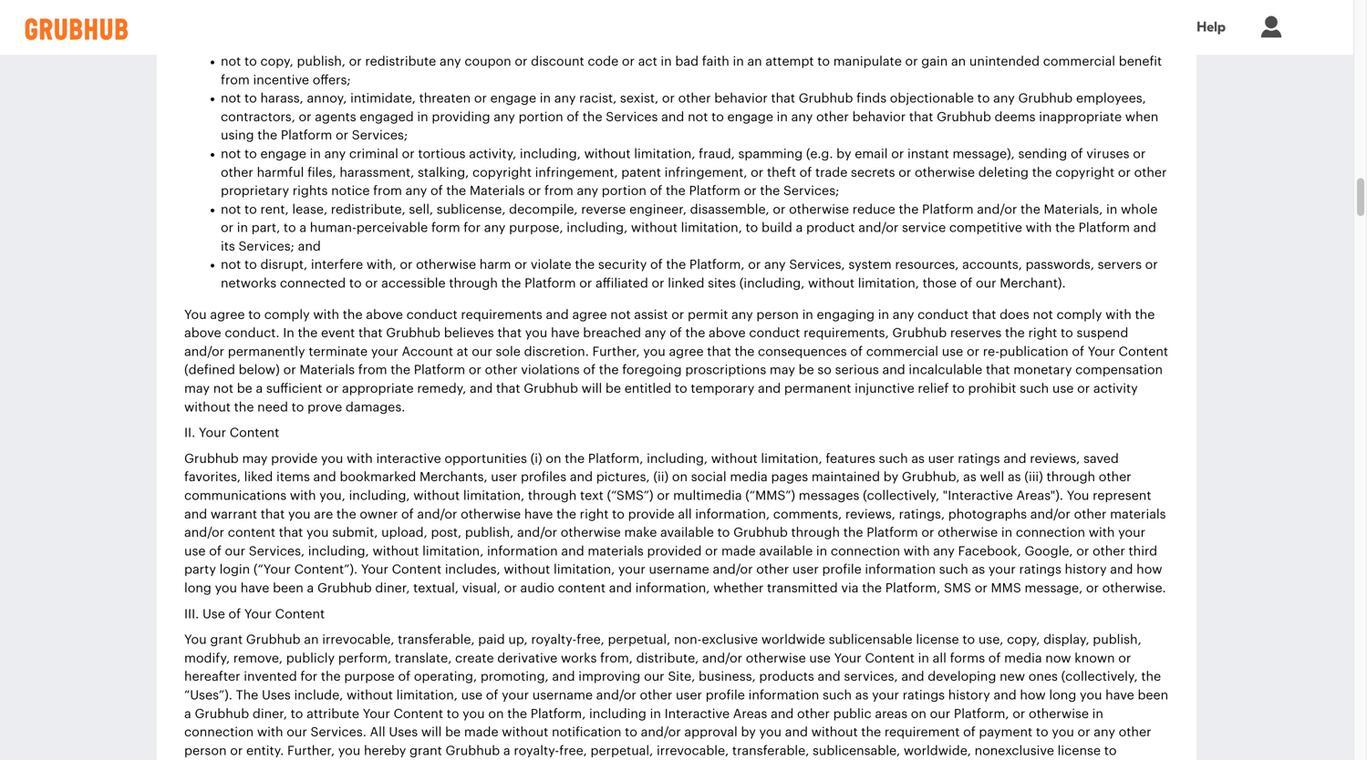 Task type: vqa. For each thing, say whether or not it's contained in the screenshot.
the bottom Further,
yes



Task type: describe. For each thing, give the bounding box(es) containing it.
bookmarked
[[340, 471, 416, 484]]

platform up service
[[922, 203, 974, 216]]

the down theft
[[760, 185, 780, 198]]

sending
[[1018, 148, 1067, 160]]

grubhub down the violations on the top of page
[[524, 383, 578, 395]]

1 horizontal spatial an
[[747, 55, 762, 68]]

1 vertical spatial content
[[558, 582, 606, 595]]

2 horizontal spatial above
[[709, 327, 746, 340]]

as up grubhub,
[[911, 453, 925, 466]]

or right sexist,
[[662, 92, 675, 105]]

to up networks at the left top
[[244, 259, 257, 272]]

rights
[[293, 185, 328, 198]]

system
[[849, 259, 892, 272]]

perceivable
[[356, 222, 428, 235]]

that right event
[[358, 327, 383, 340]]

intimidate,
[[350, 92, 416, 105]]

public
[[833, 708, 872, 721]]

our inside you agree to comply with the above conduct requirements and agree not assist or permit any person in engaging in any conduct that does not comply with the above conduct. in the event that grubhub believes that you have breached any of the above conduct requirements, grubhub reserves the right to suspend and/or permanently terminate your account at our sole discretion. further, you agree that the consequences of commercial use or re-publication of your content (defined below) or materials from the platform or other violations of the foregoing proscriptions may be so serious and incalculable that monetary compensation may not be a sufficient or appropriate remedy, and that grubhub will be entitled to temporary and permanent injunctive relief to prohibit such use or activity without the need to prove damages.
[[472, 346, 492, 358]]

been inside grubhub may provide you with interactive opportunities (i) on the platform, including, without limitation, features such as user ratings and reviews, saved favorites, liked items and bookmarked merchants, user profiles and pictures, (ii) on social media pages maintained by grubhub, as well as (iii) through other communications with you, including, without limitation, through text ("sms") or multimedia ("mms") messages (collectively, "interactive areas"). you represent and warrant that you are the owner of and/or otherwise have the right to provide all information, comments, reviews, ratings, photographs and/or other materials and/or content that you submit, upload, post, publish, and/or otherwise make available to grubhub through the platform or otherwise in connection with your use of our services, including, without limitation, information and materials provided or made available in connection with any facebook, google, or other third party login ("your content"). your content includes, without limitation, your username and/or other user profile information such as your ratings history and how long you have been a grubhub diner, textual, visual, or audio content and information, whether transmitted via the platform, sms or mms message, or otherwise.
[[273, 582, 304, 595]]

or left linked
[[652, 277, 664, 290]]

hereby
[[364, 745, 406, 758]]

proprietary
[[221, 185, 289, 198]]

to down using
[[244, 148, 257, 160]]

otherwise.
[[1102, 582, 1166, 595]]

account
[[402, 346, 453, 358]]

limitation, up audio at the left bottom of the page
[[554, 564, 615, 577]]

to down ("sms")
[[612, 508, 625, 521]]

our inside "not to copy, publish, or redistribute any coupon or discount code or act in bad faith in an attempt to manipulate or gain an unintended commercial benefit from incentive offers; not to harass, annoy, intimidate, threaten or engage in any racist, sexist, or other behavior that grubhub finds objectionable to any grubhub employees, contractors, or agents engaged in providing any portion of the services and not to engage in any other behavior that grubhub deems inappropriate when using the platform or services; not to engage in any criminal or tortious activity, including, without limitation, fraud, spamming (e.g. by email or instant message), sending of viruses or other harmful files, harassment, stalking, copyright infringement, patent infringement, or theft of trade secrets or otherwise deleting the copyright or other proprietary rights notice from any of the materials or from any portion of the platform or the services; not to rent, lease, redistribute, sell, sublicense, decompile, reverse engineer, disassemble, or otherwise reduce the platform and/or the materials, in whole or in part, to a human-perceivable form for any purpose, including, without limitation, to build a product and/or service competitive with the platform and its services; and not to disrupt, interfere with, or otherwise harm or violate the security of the platform, or any services, system resources, accounts, passwords, servers or networks connected to or accessible through the platform or affiliated or linked sites (including, without limitation, those of our merchant)."
[[976, 277, 996, 290]]

username inside grubhub may provide you with interactive opportunities (i) on the platform, including, without limitation, features such as user ratings and reviews, saved favorites, liked items and bookmarked merchants, user profiles and pictures, (ii) on social media pages maintained by grubhub, as well as (iii) through other communications with you, including, without limitation, through text ("sms") or multimedia ("mms") messages (collectively, "interactive areas"). you represent and warrant that you are the owner of and/or otherwise have the right to provide all information, comments, reviews, ratings, photographs and/or other materials and/or content that you submit, upload, post, publish, and/or otherwise make available to grubhub through the platform or otherwise in connection with your use of our services, including, without limitation, information and materials provided or made available in connection with any facebook, google, or other third party login ("your content"). your content includes, without limitation, your username and/or other user profile information such as your ratings history and how long you have been a grubhub diner, textual, visual, or audio content and information, whether transmitted via the platform, sms or mms message, or otherwise.
[[649, 564, 709, 577]]

your inside you agree to comply with the above conduct requirements and agree not assist or permit any person in engaging in any conduct that does not comply with the above conduct. in the event that grubhub believes that you have breached any of the above conduct requirements, grubhub reserves the right to suspend and/or permanently terminate your account at our sole discretion. further, you agree that the consequences of commercial use or re-publication of your content (defined below) or materials from the platform or other violations of the foregoing proscriptions may be so serious and incalculable that monetary compensation may not be a sufficient or appropriate remedy, and that grubhub will be entitled to temporary and permanent injunctive relief to prohibit such use or activity without the need to prove damages.
[[371, 346, 398, 358]]

0 vertical spatial perpetual,
[[608, 634, 671, 647]]

be down below)
[[237, 383, 252, 395]]

act
[[638, 55, 657, 68]]

services, inside grubhub may provide you with interactive opportunities (i) on the platform, including, without limitation, features such as user ratings and reviews, saved favorites, liked items and bookmarked merchants, user profiles and pictures, (ii) on social media pages maintained by grubhub, as well as (iii) through other communications with you, including, without limitation, through text ("sms") or multimedia ("mms") messages (collectively, "interactive areas"). you represent and warrant that you are the owner of and/or otherwise have the right to provide all information, comments, reviews, ratings, photographs and/or other materials and/or content that you submit, upload, post, publish, and/or otherwise make available to grubhub through the platform or otherwise in connection with your use of our services, including, without limitation, information and materials provided or made available in connection with any facebook, google, or other third party login ("your content"). your content includes, without limitation, your username and/or other user profile information such as your ratings history and how long you have been a grubhub diner, textual, visual, or audio content and information, whether transmitted via the platform, sms or mms message, or otherwise.
[[249, 545, 305, 558]]

appropriate
[[342, 383, 414, 395]]

to left build
[[746, 222, 758, 235]]

1 horizontal spatial ratings
[[958, 453, 1000, 466]]

annoy,
[[307, 92, 347, 105]]

the down does
[[1005, 327, 1025, 340]]

​​for
[[300, 671, 318, 684]]

the up service
[[899, 203, 919, 216]]

the down servers
[[1135, 309, 1155, 321]]

does
[[1000, 309, 1029, 321]]

1 vertical spatial uses
[[389, 727, 418, 739]]

any inside grubhub may provide you with interactive opportunities (i) on the platform, including, without limitation, features such as user ratings and reviews, saved favorites, liked items and bookmarked merchants, user profiles and pictures, (ii) on social media pages maintained by grubhub, as well as (iii) through other communications with you, including, without limitation, through text ("sms") or multimedia ("mms") messages (collectively, "interactive areas"). you represent and warrant that you are the owner of and/or otherwise have the right to provide all information, comments, reviews, ratings, photographs and/or other materials and/or content that you submit, upload, post, publish, and/or otherwise make available to grubhub through the platform or otherwise in connection with your use of our services, including, without limitation, information and materials provided or made available in connection with any facebook, google, or other third party login ("your content"). your content includes, without limitation, your username and/or other user profile information such as your ratings history and how long you have been a grubhub diner, textual, visual, or audio content and information, whether transmitted via the platform, sms or mms message, or otherwise.
[[933, 545, 955, 558]]

any inside you grant grubhub an irrevocable, transferable, paid up, royalty-free, perpetual, non-exclusive worldwide sublicensable license to use, copy, display, publish, modify, remove, publicly perform, translate, create derivative works from, distribute, and/or otherwise use your content in all forms of media now known or hereafter invented ​​for the purpose of operating, promoting, and improving our site, business, products and services, and developing new ones (collectively, the "uses"). the uses include, without limitation, use of your username and/or other user profile information such as your ratings history and how long you have been a grubhub diner, to attribute your content to you on the platform, including in interactive areas and other public areas on our platform, or otherwise in connection with our services. all uses will be made without notification to and/or approval by you and without the requirement of payment to you or any other person or entity. further, you hereby grant grubhub a royalty-free, perpetual, irrevocable, transferable, sublicensable, worldwide, nonexclusive lice
[[1094, 727, 1115, 739]]

and/or up competitive
[[977, 203, 1017, 216]]

platform down 'violate' at left top
[[525, 277, 576, 290]]

have down profiles
[[524, 508, 553, 521]]

exclusive
[[702, 634, 758, 647]]

platform, up payment
[[954, 708, 1009, 721]]

1 vertical spatial perpetual,
[[591, 745, 653, 758]]

assist
[[634, 309, 668, 321]]

without up audio at the left bottom of the page
[[504, 564, 550, 577]]

in down "threaten"
[[417, 111, 428, 123]]

a inside you agree to comply with the above conduct requirements and agree not assist or permit any person in engaging in any conduct that does not comply with the above conduct. in the event that grubhub believes that you have breached any of the above conduct requirements, grubhub reserves the right to suspend and/or permanently terminate your account at our sole discretion. further, you agree that the consequences of commercial use or re-publication of your content (defined below) or materials from the platform or other violations of the foregoing proscriptions may be so serious and incalculable that monetary compensation may not be a sufficient or appropriate remedy, and that grubhub will be entitled to temporary and permanent injunctive relief to prohibit such use or activity without the need to prove damages.
[[256, 383, 263, 395]]

any left racist,
[[554, 92, 576, 105]]

well
[[980, 471, 1004, 484]]

your up third
[[1118, 527, 1146, 540]]

redistribute
[[365, 55, 436, 68]]

2 horizontal spatial connection
[[1016, 527, 1085, 540]]

1 vertical spatial may
[[184, 383, 210, 395]]

0 vertical spatial services;
[[352, 129, 408, 142]]

(collectively, inside grubhub may provide you with interactive opportunities (i) on the platform, including, without limitation, features such as user ratings and reviews, saved favorites, liked items and bookmarked merchants, user profiles and pictures, (ii) on social media pages maintained by grubhub, as well as (iii) through other communications with you, including, without limitation, through text ("sms") or multimedia ("mms") messages (collectively, "interactive areas"). you represent and warrant that you are the owner of and/or otherwise have the right to provide all information, comments, reviews, ratings, photographs and/or other materials and/or content that you submit, upload, post, publish, and/or otherwise make available to grubhub through the platform or otherwise in connection with your use of our services, including, without limitation, information and materials provided or made available in connection with any facebook, google, or other third party login ("your content"). your content includes, without limitation, your username and/or other user profile information such as your ratings history and how long you have been a grubhub diner, textual, visual, or audio content and information, whether transmitted via the platform, sms or mms message, or otherwise.
[[863, 490, 940, 503]]

those
[[923, 277, 957, 290]]

1 vertical spatial information,
[[635, 582, 710, 595]]

to down including
[[625, 727, 637, 739]]

criminal
[[349, 148, 398, 160]]

post,
[[431, 527, 462, 540]]

a right build
[[796, 222, 803, 235]]

of down suspend
[[1072, 346, 1084, 358]]

areas
[[733, 708, 767, 721]]

in right faith
[[733, 55, 744, 68]]

further, inside you agree to comply with the above conduct requirements and agree not assist or permit any person in engaging in any conduct that does not comply with the above conduct. in the event that grubhub believes that you have breached any of the above conduct requirements, grubhub reserves the right to suspend and/or permanently terminate your account at our sole discretion. further, you agree that the consequences of commercial use or re-publication of your content (defined below) or materials from the platform or other violations of the foregoing proscriptions may be so serious and incalculable that monetary compensation may not be a sufficient or appropriate remedy, and that grubhub will be entitled to temporary and permanent injunctive relief to prohibit such use or activity without the need to prove damages.
[[592, 346, 640, 358]]

person inside you grant grubhub an irrevocable, transferable, paid up, royalty-free, perpetual, non-exclusive worldwide sublicensable license to use, copy, display, publish, modify, remove, publicly perform, translate, create derivative works from, distribute, and/or otherwise use your content in all forms of media now known or hereafter invented ​​for the purpose of operating, promoting, and improving our site, business, products and services, and developing new ones (collectively, the "uses"). the uses include, without limitation, use of your username and/or other user profile information such as your ratings history and how long you have been a grubhub diner, to attribute your content to you on the platform, including in interactive areas and other public areas on our platform, or otherwise in connection with our services. all uses will be made without notification to and/or approval by you and without the requirement of payment to you or any other person or entity. further, you hereby grant grubhub a royalty-free, perpetual, irrevocable, transferable, sublicensable, worldwide, nonexclusive lice
[[184, 745, 227, 758]]

that down sole
[[496, 383, 520, 395]]

interactive
[[664, 708, 730, 721]]

0 horizontal spatial materials
[[588, 545, 644, 558]]

such up grubhub,
[[879, 453, 908, 466]]

information inside you grant grubhub an irrevocable, transferable, paid up, royalty-free, perpetual, non-exclusive worldwide sublicensable license to use, copy, display, publish, modify, remove, publicly perform, translate, create derivative works from, distribute, and/or otherwise use your content in all forms of media now known or hereafter invented ​​for the purpose of operating, promoting, and improving our site, business, products and services, and developing new ones (collectively, the "uses"). the uses include, without limitation, use of your username and/or other user profile information such as your ratings history and how long you have been a grubhub diner, to attribute your content to you on the platform, including in interactive areas and other public areas on our platform, or otherwise in connection with our services. all uses will be made without notification to and/or approval by you and without the requirement of payment to you or any other person or entity. further, you hereby grant grubhub a royalty-free, perpetual, irrevocable, transferable, sublicensable, worldwide, nonexclusive lice
[[748, 689, 819, 702]]

payment
[[979, 727, 1033, 739]]

long inside grubhub may provide you with interactive opportunities (i) on the platform, including, without limitation, features such as user ratings and reviews, saved favorites, liked items and bookmarked merchants, user profiles and pictures, (ii) on social media pages maintained by grubhub, as well as (iii) through other communications with you, including, without limitation, through text ("sms") or multimedia ("mms") messages (collectively, "interactive areas"). you represent and warrant that you are the owner of and/or otherwise have the right to provide all information, comments, reviews, ratings, photographs and/or other materials and/or content that you submit, upload, post, publish, and/or otherwise make available to grubhub through the platform or otherwise in connection with your use of our services, including, without limitation, information and materials provided or made available in connection with any facebook, google, or other third party login ("your content"). your content includes, without limitation, your username and/or other user profile information such as your ratings history and how long you have been a grubhub diner, textual, visual, or audio content and information, whether transmitted via the platform, sms or mms message, or otherwise.
[[184, 582, 211, 595]]

textual,
[[413, 582, 459, 595]]

1 vertical spatial provide
[[628, 508, 675, 521]]

grubhub up incalculable
[[892, 327, 947, 340]]

you agree to comply with the above conduct requirements and agree not assist or permit any person in engaging in any conduct that does not comply with the above conduct. in the event that grubhub believes that you have breached any of the above conduct requirements, grubhub reserves the right to suspend and/or permanently terminate your account at our sole discretion. further, you agree that the consequences of commercial use or re-publication of your content (defined below) or materials from the platform or other violations of the foregoing proscriptions may be so serious and incalculable that monetary compensation may not be a sufficient or appropriate remedy, and that grubhub will be entitled to temporary and permanent injunctive relief to prohibit such use or activity without the need to prove damages.
[[184, 309, 1168, 414]]

owner
[[360, 508, 398, 521]]

and down make
[[609, 582, 632, 595]]

and down products on the right bottom
[[785, 727, 808, 739]]

otherwise up product
[[789, 203, 849, 216]]

("sms")
[[607, 490, 654, 503]]

so
[[818, 364, 832, 377]]

damages.
[[346, 401, 405, 414]]

1 vertical spatial grant
[[410, 745, 442, 758]]

1 infringement, from the left
[[535, 166, 618, 179]]

and/or up "business,"
[[702, 652, 742, 665]]

from,
[[600, 652, 633, 665]]

0 vertical spatial engage
[[490, 92, 536, 105]]

content up the publicly at the bottom left of the page
[[275, 608, 325, 621]]

an inside you grant grubhub an irrevocable, transferable, paid up, royalty-free, perpetual, non-exclusive worldwide sublicensable license to use, copy, display, publish, modify, remove, publicly perform, translate, create derivative works from, distribute, and/or otherwise use your content in all forms of media now known or hereafter invented ​​for the purpose of operating, promoting, and improving our site, business, products and services, and developing new ones (collectively, the "uses"). the uses include, without limitation, use of your username and/or other user profile information such as your ratings history and how long you have been a grubhub diner, to attribute your content to you on the platform, including in interactive areas and other public areas on our platform, or otherwise in connection with our services. all uses will be made without notification to and/or approval by you and without the requirement of payment to you or any other person or entity. further, you hereby grant grubhub a royalty-free, perpetual, irrevocable, transferable, sublicensable, worldwide, nonexclusive lice
[[304, 634, 319, 647]]

commercial inside "not to copy, publish, or redistribute any coupon or discount code or act in bad faith in an attempt to manipulate or gain an unintended commercial benefit from incentive offers; not to harass, annoy, intimidate, threaten or engage in any racist, sexist, or other behavior that grubhub finds objectionable to any grubhub employees, contractors, or agents engaged in providing any portion of the services and not to engage in any other behavior that grubhub deems inappropriate when using the platform or services; not to engage in any criminal or tortious activity, including, without limitation, fraud, spamming (e.g. by email or instant message), sending of viruses or other harmful files, harassment, stalking, copyright infringement, patent infringement, or theft of trade secrets or otherwise deleting the copyright or other proprietary rights notice from any of the materials or from any portion of the platform or the services; not to rent, lease, redistribute, sell, sublicense, decompile, reverse engineer, disassemble, or otherwise reduce the platform and/or the materials, in whole or in part, to a human-perceivable form for any purpose, including, without limitation, to build a product and/or service competitive with the platform and its services; and not to disrupt, interfere with, or otherwise harm or violate the security of the platform, or any services, system resources, accounts, passwords, servers or networks connected to or accessible through the platform or affiliated or linked sites (including, without limitation, those of our merchant)."
[[1043, 55, 1116, 68]]

commercial inside you agree to comply with the above conduct requirements and agree not assist or permit any person in engaging in any conduct that does not comply with the above conduct. in the event that grubhub believes that you have breached any of the above conduct requirements, grubhub reserves the right to suspend and/or permanently terminate your account at our sole discretion. further, you agree that the consequences of commercial use or re-publication of your content (defined below) or materials from the platform or other violations of the foregoing proscriptions may be so serious and incalculable that monetary compensation may not be a sufficient or appropriate remedy, and that grubhub will be entitled to temporary and permanent injunctive relief to prohibit such use or activity without the need to prove damages.
[[866, 346, 939, 358]]

warrant
[[211, 508, 257, 521]]

that down attempt
[[771, 92, 795, 105]]

with,
[[366, 259, 396, 272]]

services, inside "not to copy, publish, or redistribute any coupon or discount code or act in bad faith in an attempt to manipulate or gain an unintended commercial benefit from incentive offers; not to harass, annoy, intimidate, threaten or engage in any racist, sexist, or other behavior that grubhub finds objectionable to any grubhub employees, contractors, or agents engaged in providing any portion of the services and not to engage in any other behavior that grubhub deems inappropriate when using the platform or services; not to engage in any criminal or tortious activity, including, without limitation, fraud, spamming (e.g. by email or instant message), sending of viruses or other harmful files, harassment, stalking, copyright infringement, patent infringement, or theft of trade secrets or otherwise deleting the copyright or other proprietary rights notice from any of the materials or from any portion of the platform or the services; not to rent, lease, redistribute, sell, sublicense, decompile, reverse engineer, disassemble, or otherwise reduce the platform and/or the materials, in whole or in part, to a human-perceivable form for any purpose, including, without limitation, to build a product and/or service competitive with the platform and its services; and not to disrupt, interfere with, or otherwise harm or violate the security of the platform, or any services, system resources, accounts, passwords, servers or networks connected to or accessible through the platform or affiliated or linked sites (including, without limitation, those of our merchant)."
[[789, 259, 845, 272]]

the down 'contractors,'
[[257, 129, 277, 142]]

harm
[[480, 259, 511, 272]]

make
[[624, 527, 657, 540]]

submit,
[[332, 527, 378, 540]]

0 vertical spatial information,
[[695, 508, 770, 521]]

such inside you grant grubhub an irrevocable, transferable, paid up, royalty-free, perpetual, non-exclusive worldwide sublicensable license to use, copy, display, publish, modify, remove, publicly perform, translate, create derivative works from, distribute, and/or otherwise use your content in all forms of media now known or hereafter invented ​​for the purpose of operating, promoting, and improving our site, business, products and services, and developing new ones (collectively, the "uses"). the uses include, without limitation, use of your username and/or other user profile information such as your ratings history and how long you have been a grubhub diner, to attribute your content to you on the platform, including in interactive areas and other public areas on our platform, or otherwise in connection with our services. all uses will be made without notification to and/or approval by you and without the requirement of payment to you or any other person or entity. further, you hereby grant grubhub a royalty-free, perpetual, irrevocable, transferable, sublicensable, worldwide, nonexclusive lice
[[823, 689, 852, 702]]

0 vertical spatial may
[[770, 364, 795, 377]]

or right email
[[891, 148, 904, 160]]

"interactive
[[943, 490, 1013, 503]]

our down 'distribute,'
[[644, 671, 665, 684]]

or left gain
[[905, 55, 918, 68]]

form
[[431, 222, 460, 235]]

diner, inside grubhub may provide you with interactive opportunities (i) on the platform, including, without limitation, features such as user ratings and reviews, saved favorites, liked items and bookmarked merchants, user profiles and pictures, (ii) on social media pages maintained by grubhub, as well as (iii) through other communications with you, including, without limitation, through text ("sms") or multimedia ("mms") messages (collectively, "interactive areas"). you represent and warrant that you are the owner of and/or otherwise have the right to provide all information, comments, reviews, ratings, photographs and/or other materials and/or content that you submit, upload, post, publish, and/or otherwise make available to grubhub through the platform or otherwise in connection with your use of our services, including, without limitation, information and materials provided or made available in connection with any facebook, google, or other third party login ("your content"). your content includes, without limitation, your username and/or other user profile information such as your ratings history and how long you have been a grubhub diner, textual, visual, or audio content and information, whether transmitted via the platform, sms or mms message, or otherwise.
[[375, 582, 410, 595]]

been inside you grant grubhub an irrevocable, transferable, paid up, royalty-free, perpetual, non-exclusive worldwide sublicensable license to use, copy, display, publish, modify, remove, publicly perform, translate, create derivative works from, distribute, and/or otherwise use your content in all forms of media now known or hereafter invented ​​for the purpose of operating, promoting, and improving our site, business, products and services, and developing new ones (collectively, the "uses"). the uses include, without limitation, use of your username and/or other user profile information such as your ratings history and how long you have been a grubhub diner, to attribute your content to you on the platform, including in interactive areas and other public areas on our platform, or otherwise in connection with our services. all uses will be made without notification to and/or approval by you and without the requirement of payment to you or any other person or entity. further, you hereby grant grubhub a royalty-free, perpetual, irrevocable, transferable, sublicensable, worldwide, nonexclusive lice
[[1138, 689, 1169, 702]]

includes,
[[445, 564, 500, 577]]

1 horizontal spatial behavior
[[852, 111, 906, 123]]

or left act
[[622, 55, 635, 68]]

0 vertical spatial behavior
[[714, 92, 768, 105]]

the right 'violate' at left top
[[575, 259, 595, 272]]

attempt
[[766, 55, 814, 68]]

and down works at the left bottom
[[552, 671, 575, 684]]

paid
[[478, 634, 505, 647]]

any up (e.g.
[[791, 111, 813, 123]]

have inside you grant grubhub an irrevocable, transferable, paid up, royalty-free, perpetual, non-exclusive worldwide sublicensable license to use, copy, display, publish, modify, remove, publicly perform, translate, create derivative works from, distribute, and/or otherwise use your content in all forms of media now known or hereafter invented ​​for the purpose of operating, promoting, and improving our site, business, products and services, and developing new ones (collectively, the "uses"). the uses include, without limitation, use of your username and/or other user profile information such as your ratings history and how long you have been a grubhub diner, to attribute your content to you on the platform, including in interactive areas and other public areas on our platform, or otherwise in connection with our services. all uses will be made without notification to and/or approval by you and without the requirement of payment to you or any other person or entity. further, you hereby grant grubhub a royalty-free, perpetual, irrevocable, transferable, sublicensable, worldwide, nonexclusive lice
[[1106, 689, 1134, 702]]

grubhub up account
[[386, 327, 441, 340]]

that up prohibit
[[986, 364, 1010, 377]]

long inside you grant grubhub an irrevocable, transferable, paid up, royalty-free, perpetual, non-exclusive worldwide sublicensable license to use, copy, display, publish, modify, remove, publicly perform, translate, create derivative works from, distribute, and/or otherwise use your content in all forms of media now known or hereafter invented ​​for the purpose of operating, promoting, and improving our site, business, products and services, and developing new ones (collectively, the "uses"). the uses include, without limitation, use of your username and/or other user profile information such as your ratings history and how long you have been a grubhub diner, to attribute your content to you on the platform, including in interactive areas and other public areas on our platform, or otherwise in connection with our services. all uses will be made without notification to and/or approval by you and without the requirement of payment to you or any other person or entity. further, you hereby grant grubhub a royalty-free, perpetual, irrevocable, transferable, sublicensable, worldwide, nonexclusive lice
[[1049, 689, 1076, 702]]

you up you, at left bottom
[[321, 453, 343, 466]]

facebook,
[[958, 545, 1021, 558]]

linked
[[668, 277, 705, 290]]

code
[[588, 55, 619, 68]]

multimedia
[[673, 490, 742, 503]]

entity.
[[246, 745, 284, 758]]

1 horizontal spatial conduct
[[749, 327, 800, 340]]

the right via
[[862, 582, 882, 595]]

person inside you agree to comply with the above conduct requirements and agree not assist or permit any person in engaging in any conduct that does not comply with the above conduct. in the event that grubhub believes that you have breached any of the above conduct requirements, grubhub reserves the right to suspend and/or permanently terminate your account at our sole discretion. further, you agree that the consequences of commercial use or re-publication of your content (defined below) or materials from the platform or other violations of the foregoing proscriptions may be so serious and incalculable that monetary compensation may not be a sufficient or appropriate remedy, and that grubhub will be entitled to temporary and permanent injunctive relief to prohibit such use or activity without the need to prove damages.
[[756, 309, 799, 321]]

0 vertical spatial reviews,
[[1030, 453, 1080, 466]]

harmful
[[257, 166, 304, 179]]

be inside you grant grubhub an irrevocable, transferable, paid up, royalty-free, perpetual, non-exclusive worldwide sublicensable license to use, copy, display, publish, modify, remove, publicly perform, translate, create derivative works from, distribute, and/or otherwise use your content in all forms of media now known or hereafter invented ​​for the purpose of operating, promoting, and improving our site, business, products and services, and developing new ones (collectively, the "uses"). the uses include, without limitation, use of your username and/or other user profile information such as your ratings history and how long you have been a grubhub diner, to attribute your content to you on the platform, including in interactive areas and other public areas on our platform, or otherwise in connection with our services. all uses will be made without notification to and/or approval by you and without the requirement of payment to you or any other person or entity. further, you hereby grant grubhub a royalty-free, perpetual, irrevocable, transferable, sublicensable, worldwide, nonexclusive lice
[[445, 727, 461, 739]]

patent
[[621, 166, 661, 179]]

grubhub down "uses").
[[195, 708, 249, 721]]

a down "uses").
[[184, 708, 191, 721]]

derivative
[[497, 652, 558, 665]]

from up decompile, at the top left
[[544, 185, 573, 198]]

and down human-
[[298, 240, 321, 253]]

or up the its
[[221, 222, 234, 235]]

improving
[[578, 671, 641, 684]]

activity,
[[469, 148, 516, 160]]

to down unintended on the top
[[977, 92, 990, 105]]

1 vertical spatial royalty-
[[514, 745, 559, 758]]

or up decompile, at the top left
[[528, 185, 541, 198]]

or up 'offers;'
[[349, 55, 362, 68]]

message,
[[1025, 582, 1083, 595]]

of left viruses
[[1071, 148, 1083, 160]]

may inside grubhub may provide you with interactive opportunities (i) on the platform, including, without limitation, features such as user ratings and reviews, saved favorites, liked items and bookmarked merchants, user profiles and pictures, (ii) on social media pages maintained by grubhub, as well as (iii) through other communications with you, including, without limitation, through text ("sms") or multimedia ("mms") messages (collectively, "interactive areas"). you represent and warrant that you are the owner of and/or otherwise have the right to provide all information, comments, reviews, ratings, photographs and/or other materials and/or content that you submit, upload, post, publish, and/or otherwise make available to grubhub through the platform or otherwise in connection with your use of our services, including, without limitation, information and materials provided or made available in connection with any facebook, google, or other third party login ("your content"). your content includes, without limitation, your username and/or other user profile information such as your ratings history and how long you have been a grubhub diner, textual, visual, or audio content and information, whether transmitted via the platform, sms or mms message, or otherwise.
[[242, 453, 268, 466]]

decompile,
[[509, 203, 578, 216]]

or up payment
[[1013, 708, 1025, 721]]

with down items
[[290, 490, 316, 503]]

1 vertical spatial ratings
[[1019, 564, 1061, 577]]

believes
[[444, 327, 494, 340]]

you down are
[[306, 527, 329, 540]]

a inside grubhub may provide you with interactive opportunities (i) on the platform, including, without limitation, features such as user ratings and reviews, saved favorites, liked items and bookmarked merchants, user profiles and pictures, (ii) on social media pages maintained by grubhub, as well as (iii) through other communications with you, including, without limitation, through text ("sms") or multimedia ("mms") messages (collectively, "interactive areas"). you represent and warrant that you are the owner of and/or otherwise have the right to provide all information, comments, reviews, ratings, photographs and/or other materials and/or content that you submit, upload, post, publish, and/or otherwise make available to grubhub through the platform or otherwise in connection with your use of our services, including, without limitation, information and materials provided or made available in connection with any facebook, google, or other third party login ("your content"). your content includes, without limitation, your username and/or other user profile information such as your ratings history and how long you have been a grubhub diner, textual, visual, or audio content and information, whether transmitted via the platform, sms or mms message, or otherwise.
[[307, 582, 314, 595]]

2 horizontal spatial an
[[951, 55, 966, 68]]

in down "comments,"
[[816, 545, 827, 558]]

for
[[464, 222, 481, 235]]

materials,
[[1044, 203, 1103, 216]]

new
[[1000, 671, 1025, 684]]

profile inside grubhub may provide you with interactive opportunities (i) on the platform, including, without limitation, features such as user ratings and reviews, saved favorites, liked items and bookmarked merchants, user profiles and pictures, (ii) on social media pages maintained by grubhub, as well as (iii) through other communications with you, including, without limitation, through text ("sms") or multimedia ("mms") messages (collectively, "interactive areas"). you represent and warrant that you are the owner of and/or otherwise have the right to provide all information, comments, reviews, ratings, photographs and/or other materials and/or content that you submit, upload, post, publish, and/or otherwise make available to grubhub through the platform or otherwise in connection with your use of our services, including, without limitation, information and materials provided or made available in connection with any facebook, google, or other third party login ("your content"). your content includes, without limitation, your username and/or other user profile information such as your ratings history and how long you have been a grubhub diner, textual, visual, or audio content and information, whether transmitted via the platform, sms or mms message, or otherwise.
[[822, 564, 862, 577]]

media inside grubhub may provide you with interactive opportunities (i) on the platform, including, without limitation, features such as user ratings and reviews, saved favorites, liked items and bookmarked merchants, user profiles and pictures, (ii) on social media pages maintained by grubhub, as well as (iii) through other communications with you, including, without limitation, through text ("sms") or multimedia ("mms") messages (collectively, "interactive areas"). you represent and warrant that you are the owner of and/or otherwise have the right to provide all information, comments, reviews, ratings, photographs and/or other materials and/or content that you submit, upload, post, publish, and/or otherwise make available to grubhub through the platform or otherwise in connection with your use of our services, including, without limitation, information and materials provided or made available in connection with any facebook, google, or other third party login ("your content"). your content includes, without limitation, your username and/or other user profile information such as your ratings history and how long you have been a grubhub diner, textual, visual, or audio content and information, whether transmitted via the platform, sms or mms message, or otherwise.
[[730, 471, 768, 484]]

made inside grubhub may provide you with interactive opportunities (i) on the platform, including, without limitation, features such as user ratings and reviews, saved favorites, liked items and bookmarked merchants, user profiles and pictures, (ii) on social media pages maintained by grubhub, as well as (iii) through other communications with you, including, without limitation, through text ("sms") or multimedia ("mms") messages (collectively, "interactive areas"). you represent and warrant that you are the owner of and/or otherwise have the right to provide all information, comments, reviews, ratings, photographs and/or other materials and/or content that you submit, upload, post, publish, and/or otherwise make available to grubhub through the platform or otherwise in connection with your use of our services, including, without limitation, information and materials provided or made available in connection with any facebook, google, or other third party login ("your content"). your content includes, without limitation, your username and/or other user profile information such as your ratings history and how long you have been a grubhub diner, textual, visual, or audio content and information, whether transmitted via the platform, sms or mms message, or otherwise.
[[721, 545, 756, 558]]

sublicensable
[[829, 634, 913, 647]]

party
[[184, 564, 216, 577]]

compensation
[[1075, 364, 1163, 377]]

you for you agree to comply with the above conduct requirements and agree not assist or permit any person in engaging in any conduct that does not comply with the above conduct. in the event that grubhub believes that you have breached any of the above conduct requirements, grubhub reserves the right to suspend and/or permanently terminate your account at our sole discretion. further, you agree that the consequences of commercial use or re-publication of your content (defined below) or materials from the platform or other violations of the foregoing proscriptions may be so serious and incalculable that monetary compensation may not be a sufficient or appropriate remedy, and that grubhub will be entitled to temporary and permanent injunctive relief to prohibit such use or activity without the need to prove damages.
[[184, 309, 207, 321]]

through inside "not to copy, publish, or redistribute any coupon or discount code or act in bad faith in an attempt to manipulate or gain an unintended commercial benefit from incentive offers; not to harass, annoy, intimidate, threaten or engage in any racist, sexist, or other behavior that grubhub finds objectionable to any grubhub employees, contractors, or agents engaged in providing any portion of the services and not to engage in any other behavior that grubhub deems inappropriate when using the platform or services; not to engage in any criminal or tortious activity, including, without limitation, fraud, spamming (e.g. by email or instant message), sending of viruses or other harmful files, harassment, stalking, copyright infringement, patent infringement, or theft of trade secrets or otherwise deleting the copyright or other proprietary rights notice from any of the materials or from any portion of the platform or the services; not to rent, lease, redistribute, sell, sublicense, decompile, reverse engineer, disassemble, or otherwise reduce the platform and/or the materials, in whole or in part, to a human-perceivable form for any purpose, including, without limitation, to build a product and/or service competitive with the platform and its services; and not to disrupt, interfere with, or otherwise harm or violate the security of the platform, or any services, system resources, accounts, passwords, servers or networks connected to or accessible through the platform or affiliated or linked sites (including, without limitation, those of our merchant)."
[[449, 277, 498, 290]]

the up appropriate
[[391, 364, 410, 377]]

products
[[759, 671, 814, 684]]

content inside you agree to comply with the above conduct requirements and agree not assist or permit any person in engaging in any conduct that does not comply with the above conduct. in the event that grubhub believes that you have breached any of the above conduct requirements, grubhub reserves the right to suspend and/or permanently terminate your account at our sole discretion. further, you agree that the consequences of commercial use or re-publication of your content (defined below) or materials from the platform or other violations of the foregoing proscriptions may be so serious and incalculable that monetary compensation may not be a sufficient or appropriate remedy, and that grubhub will be entitled to temporary and permanent injunctive relief to prohibit such use or activity without the need to prove damages.
[[1119, 346, 1168, 358]]

disrupt,
[[260, 259, 308, 272]]

services
[[606, 111, 658, 123]]

you inside grubhub may provide you with interactive opportunities (i) on the platform, including, without limitation, features such as user ratings and reviews, saved favorites, liked items and bookmarked merchants, user profiles and pictures, (ii) on social media pages maintained by grubhub, as well as (iii) through other communications with you, including, without limitation, through text ("sms") or multimedia ("mms") messages (collectively, "interactive areas"). you represent and warrant that you are the owner of and/or otherwise have the right to provide all information, comments, reviews, ratings, photographs and/or other materials and/or content that you submit, upload, post, publish, and/or otherwise make available to grubhub through the platform or otherwise in connection with your use of our services, including, without limitation, information and materials provided or made available in connection with any facebook, google, or other third party login ("your content"). your content includes, without limitation, your username and/or other user profile information such as your ratings history and how long you have been a grubhub diner, textual, visual, or audio content and information, whether transmitted via the platform, sms or mms message, or otherwise.
[[1067, 490, 1089, 503]]

deems
[[995, 111, 1036, 123]]

0 horizontal spatial above
[[184, 327, 221, 340]]

any up the activity,
[[494, 111, 515, 123]]

to up forms at bottom right
[[963, 634, 975, 647]]

below)
[[239, 364, 280, 377]]

with up event
[[313, 309, 339, 321]]

without down public
[[811, 727, 858, 739]]

1 vertical spatial irrevocable,
[[657, 745, 729, 758]]

any down resources,
[[893, 309, 914, 321]]

0 vertical spatial content
[[228, 527, 275, 540]]

servers
[[1098, 259, 1142, 272]]

to down "interfere"
[[349, 277, 362, 290]]

0 horizontal spatial available
[[660, 527, 714, 540]]

0 vertical spatial free,
[[577, 634, 604, 647]]

part,
[[252, 222, 280, 235]]

1 horizontal spatial portion
[[602, 185, 647, 198]]

engaged
[[360, 111, 414, 123]]

all inside you grant grubhub an irrevocable, transferable, paid up, royalty-free, perpetual, non-exclusive worldwide sublicensable license to use, copy, display, publish, modify, remove, publicly perform, translate, create derivative works from, distribute, and/or otherwise use your content in all forms of media now known or hereafter invented ​​for the purpose of operating, promoting, and improving our site, business, products and services, and developing new ones (collectively, the "uses"). the uses include, without limitation, use of your username and/or other user profile information such as your ratings history and how long you have been a grubhub diner, to attribute your content to you on the platform, including in interactive areas and other public areas on our platform, or otherwise in connection with our services. all uses will be made without notification to and/or approval by you and without the requirement of payment to you or any other person or entity. further, you hereby grant grubhub a royalty-free, perpetual, irrevocable, transferable, sublicensable, worldwide, nonexclusive lice
[[933, 652, 947, 665]]

right inside grubhub may provide you with interactive opportunities (i) on the platform, including, without limitation, features such as user ratings and reviews, saved favorites, liked items and bookmarked merchants, user profiles and pictures, (ii) on social media pages maintained by grubhub, as well as (iii) through other communications with you, including, without limitation, through text ("sms") or multimedia ("mms") messages (collectively, "interactive areas"). you represent and warrant that you are the owner of and/or otherwise have the right to provide all information, comments, reviews, ratings, photographs and/or other materials and/or content that you submit, upload, post, publish, and/or otherwise make available to grubhub through the platform or otherwise in connection with your use of our services, including, without limitation, information and materials provided or made available in connection with any facebook, google, or other third party login ("your content"). your content includes, without limitation, your username and/or other user profile information such as your ratings history and how long you have been a grubhub diner, textual, visual, or audio content and information, whether transmitted via the platform, sms or mms message, or otherwise.
[[580, 508, 609, 521]]

of left payment
[[963, 727, 976, 739]]

0 horizontal spatial information
[[487, 545, 558, 558]]

be left entitled
[[606, 383, 621, 395]]

and right remedy,
[[470, 383, 493, 395]]

of up upload,
[[401, 508, 414, 521]]

your inside grubhub may provide you with interactive opportunities (i) on the platform, including, without limitation, features such as user ratings and reviews, saved favorites, liked items and bookmarked merchants, user profiles and pictures, (ii) on social media pages maintained by grubhub, as well as (iii) through other communications with you, including, without limitation, through text ("sms") or multimedia ("mms") messages (collectively, "interactive areas"). you represent and warrant that you are the owner of and/or otherwise have the right to provide all information, comments, reviews, ratings, photographs and/or other materials and/or content that you submit, upload, post, publish, and/or otherwise make available to grubhub through the platform or otherwise in connection with your use of our services, including, without limitation, information and materials provided or made available in connection with any facebook, google, or other third party login ("your content"). your content includes, without limitation, your username and/or other user profile information such as your ratings history and how long you have been a grubhub diner, textual, visual, or audio content and information, whether transmitted via the platform, sms or mms message, or otherwise.
[[361, 564, 388, 577]]

bad
[[675, 55, 699, 68]]

1 vertical spatial engage
[[727, 111, 773, 123]]

0 vertical spatial irrevocable,
[[322, 634, 394, 647]]

in left part,
[[237, 222, 248, 235]]

networks
[[221, 277, 276, 290]]

or up accessible
[[400, 259, 413, 272]]

incentive
[[253, 74, 309, 86]]

1 horizontal spatial transferable,
[[732, 745, 809, 758]]

limitation, down opportunities
[[463, 490, 525, 503]]

by inside you grant grubhub an irrevocable, transferable, paid up, royalty-free, perpetual, non-exclusive worldwide sublicensable license to use, copy, display, publish, modify, remove, publicly perform, translate, create derivative works from, distribute, and/or otherwise use your content in all forms of media now known or hereafter invented ​​for the purpose of operating, promoting, and improving our site, business, products and services, and developing new ones (collectively, the "uses"). the uses include, without limitation, use of your username and/or other user profile information such as your ratings history and how long you have been a grubhub diner, to attribute your content to you on the platform, including in interactive areas and other public areas on our platform, or otherwise in connection with our services. all uses will be made without notification to and/or approval by you and without the requirement of payment to you or any other person or entity. further, you hereby grant grubhub a royalty-free, perpetual, irrevocable, transferable, sublicensable, worldwide, nonexclusive lice
[[741, 727, 756, 739]]

without up engaging
[[808, 277, 855, 290]]

and right areas
[[771, 708, 794, 721]]

use
[[202, 608, 225, 621]]

a down promoting,
[[503, 745, 510, 758]]

materials inside "not to copy, publish, or redistribute any coupon or discount code or act in bad faith in an attempt to manipulate or gain an unintended commercial benefit from incentive offers; not to harass, annoy, intimidate, threaten or engage in any racist, sexist, or other behavior that grubhub finds objectionable to any grubhub employees, contractors, or agents engaged in providing any portion of the services and not to engage in any other behavior that grubhub deems inappropriate when using the platform or services; not to engage in any criminal or tortious activity, including, without limitation, fraud, spamming (e.g. by email or instant message), sending of viruses or other harmful files, harassment, stalking, copyright infringement, patent infringement, or theft of trade secrets or otherwise deleting the copyright or other proprietary rights notice from any of the materials or from any portion of the platform or the services; not to rent, lease, redistribute, sell, sublicense, decompile, reverse engineer, disassemble, or otherwise reduce the platform and/or the materials, in whole or in part, to a human-perceivable form for any purpose, including, without limitation, to build a product and/or service competitive with the platform and its services; and not to disrupt, interfere with, or otherwise harm or violate the security of the platform, or any services, system resources, accounts, passwords, servers or networks connected to or accessible through the platform or affiliated or linked sites (including, without limitation, those of our merchant)."
[[470, 185, 525, 198]]

via
[[841, 582, 859, 595]]

without down engineer,
[[631, 222, 678, 235]]

you down areas
[[759, 727, 782, 739]]

grubhub up deems at top right
[[1018, 92, 1073, 105]]

or right 'google,'
[[1076, 545, 1089, 558]]

right inside you agree to comply with the above conduct requirements and agree not assist or permit any person in engaging in any conduct that does not comply with the above conduct. in the event that grubhub believes that you have breached any of the above conduct requirements, grubhub reserves the right to suspend and/or permanently terminate your account at our sole discretion. further, you agree that the consequences of commercial use or re-publication of your content (defined below) or materials from the platform or other violations of the foregoing proscriptions may be so serious and incalculable that monetary compensation may not be a sufficient or appropriate remedy, and that grubhub will be entitled to temporary and permanent injunctive relief to prohibit such use or activity without the need to prove damages.
[[1028, 327, 1057, 340]]

of down discretion.
[[583, 364, 596, 377]]

2 horizontal spatial agree
[[669, 346, 704, 358]]

using
[[221, 129, 254, 142]]

2 vertical spatial services;
[[238, 240, 295, 253]]

gain
[[921, 55, 948, 68]]

otherwise down ones at the bottom right of the page
[[1029, 708, 1089, 721]]

reverse
[[581, 203, 626, 216]]

with down represent
[[1089, 527, 1115, 540]]

otherwise down photographs on the bottom of page
[[938, 527, 998, 540]]

stalking,
[[418, 166, 469, 179]]

remedy,
[[417, 383, 466, 395]]

materials inside you agree to comply with the above conduct requirements and agree not assist or permit any person in engaging in any conduct that does not comply with the above conduct. in the event that grubhub believes that you have breached any of the above conduct requirements, grubhub reserves the right to suspend and/or permanently terminate your account at our sole discretion. further, you agree that the consequences of commercial use or re-publication of your content (defined below) or materials from the platform or other violations of the foregoing proscriptions may be so serious and incalculable that monetary compensation may not be a sufficient or appropriate remedy, and that grubhub will be entitled to temporary and permanent injunctive relief to prohibit such use or activity without the need to prove damages.
[[299, 364, 355, 377]]

(iii)
[[1025, 471, 1043, 484]]

user inside you grant grubhub an irrevocable, transferable, paid up, royalty-free, perpetual, non-exclusive worldwide sublicensable license to use, copy, display, publish, modify, remove, publicly perform, translate, create derivative works from, distribute, and/or otherwise use your content in all forms of media now known or hereafter invented ​​for the purpose of operating, promoting, and improving our site, business, products and services, and developing new ones (collectively, the "uses"). the uses include, without limitation, use of your username and/or other user profile information such as your ratings history and how long you have been a grubhub diner, to attribute your content to you on the platform, including in interactive areas and other public areas on our platform, or otherwise in connection with our services. all uses will be made without notification to and/or approval by you and without the requirement of payment to you or any other person or entity. further, you hereby grant grubhub a royalty-free, perpetual, irrevocable, transferable, sublicensable, worldwide, nonexclusive lice
[[676, 689, 702, 702]]

from inside you agree to comply with the above conduct requirements and agree not assist or permit any person in engaging in any conduct that does not comply with the above conduct. in the event that grubhub believes that you have breached any of the above conduct requirements, grubhub reserves the right to suspend and/or permanently terminate your account at our sole discretion. further, you agree that the consequences of commercial use or re-publication of your content (defined below) or materials from the platform or other violations of the foregoing proscriptions may be so serious and incalculable that monetary compensation may not be a sufficient or appropriate remedy, and that grubhub will be entitled to temporary and permanent injunctive relief to prohibit such use or activity without the need to prove damages.
[[358, 364, 387, 377]]

accounts,
[[962, 259, 1022, 272]]

providing
[[432, 111, 490, 123]]

sublicensable,
[[813, 745, 900, 758]]

use,
[[978, 634, 1004, 647]]

content up services,
[[865, 652, 915, 665]]

1 vertical spatial services;
[[783, 185, 839, 198]]

2 horizontal spatial conduct
[[918, 309, 969, 321]]

2 horizontal spatial information
[[865, 564, 936, 577]]

sites
[[708, 277, 736, 290]]

history inside grubhub may provide you with interactive opportunities (i) on the platform, including, without limitation, features such as user ratings and reviews, saved favorites, liked items and bookmarked merchants, user profiles and pictures, (ii) on social media pages maintained by grubhub, as well as (iii) through other communications with you, including, without limitation, through text ("sms") or multimedia ("mms") messages (collectively, "interactive areas"). you represent and warrant that you are the owner of and/or otherwise have the right to provide all information, comments, reviews, ratings, photographs and/or other materials and/or content that you submit, upload, post, publish, and/or otherwise make available to grubhub through the platform or otherwise in connection with your use of our services, including, without limitation, information and materials provided or made available in connection with any facebook, google, or other third party login ("your content"). your content includes, without limitation, your username and/or other user profile information such as your ratings history and how long you have been a grubhub diner, textual, visual, or audio content and information, whether transmitted via the platform, sms or mms message, or otherwise.
[[1065, 564, 1107, 577]]

event
[[321, 327, 355, 340]]

to up incentive in the left of the page
[[244, 55, 257, 68]]

modify,
[[184, 652, 230, 665]]

without down merchants,
[[413, 490, 460, 503]]

other inside you agree to comply with the above conduct requirements and agree not assist or permit any person in engaging in any conduct that does not comply with the above conduct. in the event that grubhub believes that you have breached any of the above conduct requirements, grubhub reserves the right to suspend and/or permanently terminate your account at our sole discretion. further, you agree that the consequences of commercial use or re-publication of your content (defined below) or materials from the platform or other violations of the foregoing proscriptions may be so serious and incalculable that monetary compensation may not be a sufficient or appropriate remedy, and that grubhub will be entitled to temporary and permanent injunctive relief to prohibit such use or activity without the need to prove damages.
[[485, 364, 518, 377]]

0 vertical spatial materials
[[1110, 508, 1166, 521]]

your up all
[[363, 708, 390, 721]]



Task type: locate. For each thing, give the bounding box(es) containing it.
a down content").
[[307, 582, 314, 595]]

by inside "not to copy, publish, or redistribute any coupon or discount code or act in bad faith in an attempt to manipulate or gain an unintended commercial benefit from incentive offers; not to harass, annoy, intimidate, threaten or engage in any racist, sexist, or other behavior that grubhub finds objectionable to any grubhub employees, contractors, or agents engaged in providing any portion of the services and not to engage in any other behavior that grubhub deems inappropriate when using the platform or services; not to engage in any criminal or tortious activity, including, without limitation, fraud, spamming (e.g. by email or instant message), sending of viruses or other harmful files, harassment, stalking, copyright infringement, patent infringement, or theft of trade secrets or otherwise deleting the copyright or other proprietary rights notice from any of the materials or from any portion of the platform or the services; not to rent, lease, redistribute, sell, sublicense, decompile, reverse engineer, disassemble, or otherwise reduce the platform and/or the materials, in whole or in part, to a human-perceivable form for any purpose, including, without limitation, to build a product and/or service competitive with the platform and its services; and not to disrupt, interfere with, or otherwise harm or violate the security of the platform, or any services, system resources, accounts, passwords, servers or networks connected to or accessible through the platform or affiliated or linked sites (including, without limitation, those of our merchant)."
[[837, 148, 851, 160]]

1 vertical spatial portion
[[602, 185, 647, 198]]

our right at
[[472, 346, 492, 358]]

transmitted
[[767, 582, 838, 595]]

harass,
[[260, 92, 303, 105]]

use inside grubhub may provide you with interactive opportunities (i) on the platform, including, without limitation, features such as user ratings and reviews, saved favorites, liked items and bookmarked merchants, user profiles and pictures, (ii) on social media pages maintained by grubhub, as well as (iii) through other communications with you, including, without limitation, through text ("sms") or multimedia ("mms") messages (collectively, "interactive areas"). you represent and warrant that you are the owner of and/or otherwise have the right to provide all information, comments, reviews, ratings, photographs and/or other materials and/or content that you submit, upload, post, publish, and/or otherwise make available to grubhub through the platform or otherwise in connection with your use of our services, including, without limitation, information and materials provided or made available in connection with any facebook, google, or other third party login ("your content"). your content includes, without limitation, your username and/or other user profile information such as your ratings history and how long you have been a grubhub diner, textual, visual, or audio content and information, whether transmitted via the platform, sms or mms message, or otherwise.
[[184, 545, 206, 558]]

profile down "business,"
[[706, 689, 745, 702]]

0 vertical spatial will
[[582, 383, 602, 395]]

0 vertical spatial diner,
[[375, 582, 410, 595]]

comments,
[[773, 508, 842, 521]]

right down the text
[[580, 508, 609, 521]]

1 vertical spatial reviews,
[[845, 508, 896, 521]]

username inside you grant grubhub an irrevocable, transferable, paid up, royalty-free, perpetual, non-exclusive worldwide sublicensable license to use, copy, display, publish, modify, remove, publicly perform, translate, create derivative works from, distribute, and/or otherwise use your content in all forms of media now known or hereafter invented ​​for the purpose of operating, promoting, and improving our site, business, products and services, and developing new ones (collectively, the "uses"). the uses include, without limitation, use of your username and/or other user profile information such as your ratings history and how long you have been a grubhub diner, to attribute your content to you on the platform, including in interactive areas and other public areas on our platform, or otherwise in connection with our services. all uses will be made without notification to and/or approval by you and without the requirement of payment to you or any other person or entity. further, you hereby grant grubhub a royalty-free, perpetual, irrevocable, transferable, sublicensable, worldwide, nonexclusive lice
[[532, 689, 593, 702]]

1 horizontal spatial agree
[[572, 309, 607, 321]]

profile inside you grant grubhub an irrevocable, transferable, paid up, royalty-free, perpetual, non-exclusive worldwide sublicensable license to use, copy, display, publish, modify, remove, publicly perform, translate, create derivative works from, distribute, and/or otherwise use your content in all forms of media now known or hereafter invented ​​for the purpose of operating, promoting, and improving our site, business, products and services, and developing new ones (collectively, the "uses"). the uses include, without limitation, use of your username and/or other user profile information such as your ratings history and how long you have been a grubhub diner, to attribute your content to you on the platform, including in interactive areas and other public areas on our platform, or otherwise in connection with our services. all uses will be made without notification to and/or approval by you and without the requirement of payment to you or any other person or entity. further, you hereby grant grubhub a royalty-free, perpetual, irrevocable, transferable, sublicensable, worldwide, nonexclusive lice
[[706, 689, 745, 702]]

our down accounts,
[[976, 277, 996, 290]]

use
[[942, 346, 963, 358], [1052, 383, 1074, 395], [184, 545, 206, 558], [809, 652, 831, 665], [461, 689, 483, 702]]

with inside "not to copy, publish, or redistribute any coupon or discount code or act in bad faith in an attempt to manipulate or gain an unintended commercial benefit from incentive offers; not to harass, annoy, intimidate, threaten or engage in any racist, sexist, or other behavior that grubhub finds objectionable to any grubhub employees, contractors, or agents engaged in providing any portion of the services and not to engage in any other behavior that grubhub deems inappropriate when using the platform or services; not to engage in any criminal or tortious activity, including, without limitation, fraud, spamming (e.g. by email or instant message), sending of viruses or other harmful files, harassment, stalking, copyright infringement, patent infringement, or theft of trade secrets or otherwise deleting the copyright or other proprietary rights notice from any of the materials or from any portion of the platform or the services; not to rent, lease, redistribute, sell, sublicense, decompile, reverse engineer, disassemble, or otherwise reduce the platform and/or the materials, in whole or in part, to a human-perceivable form for any purpose, including, without limitation, to build a product and/or service competitive with the platform and its services; and not to disrupt, interfere with, or otherwise harm or violate the security of the platform, or any services, system resources, accounts, passwords, servers or networks connected to or accessible through the platform or affiliated or linked sites (including, without limitation, those of our merchant)."
[[1026, 222, 1052, 235]]

developing
[[928, 671, 996, 684]]

license
[[916, 634, 959, 647]]

permanently
[[228, 346, 305, 358]]

0 horizontal spatial profile
[[706, 689, 745, 702]]

platform, up sites
[[689, 259, 745, 272]]

0 horizontal spatial an
[[304, 634, 319, 647]]

2 vertical spatial you
[[184, 634, 207, 647]]

employees,
[[1076, 92, 1146, 105]]

0 horizontal spatial commercial
[[866, 346, 939, 358]]

a down lease,
[[299, 222, 307, 235]]

2 comply from the left
[[1057, 309, 1102, 321]]

business,
[[699, 671, 756, 684]]

copy,
[[260, 55, 293, 68], [1007, 634, 1040, 647]]

content up compensation
[[1119, 346, 1168, 358]]

0 vertical spatial transferable,
[[398, 634, 475, 647]]

how inside grubhub may provide you with interactive opportunities (i) on the platform, including, without limitation, features such as user ratings and reviews, saved favorites, liked items and bookmarked merchants, user profiles and pictures, (ii) on social media pages maintained by grubhub, as well as (iii) through other communications with you, including, without limitation, through text ("sms") or multimedia ("mms") messages (collectively, "interactive areas"). you represent and warrant that you are the owner of and/or otherwise have the right to provide all information, comments, reviews, ratings, photographs and/or other materials and/or content that you submit, upload, post, publish, and/or otherwise make available to grubhub through the platform or otherwise in connection with your use of our services, including, without limitation, information and materials provided or made available in connection with any facebook, google, or other third party login ("your content"). your content includes, without limitation, your username and/or other user profile information such as your ratings history and how long you have been a grubhub diner, textual, visual, or audio content and information, whether transmitted via the platform, sms or mms message, or otherwise.
[[1137, 564, 1162, 577]]

person
[[756, 309, 799, 321], [184, 745, 227, 758]]

as inside you grant grubhub an irrevocable, transferable, paid up, royalty-free, perpetual, non-exclusive worldwide sublicensable license to use, copy, display, publish, modify, remove, publicly perform, translate, create derivative works from, distribute, and/or otherwise use your content in all forms of media now known or hereafter invented ​​for the purpose of operating, promoting, and improving our site, business, products and services, and developing new ones (collectively, the "uses"). the uses include, without limitation, use of your username and/or other user profile information such as your ratings history and how long you have been a grubhub diner, to attribute your content to you on the platform, including in interactive areas and other public areas on our platform, or otherwise in connection with our services. all uses will be made without notification to and/or approval by you and without the requirement of payment to you or any other person or entity. further, you hereby grant grubhub a royalty-free, perpetual, irrevocable, transferable, sublicensable, worldwide, nonexclusive lice
[[855, 689, 869, 702]]

0 horizontal spatial been
[[273, 582, 304, 595]]

and/or down warrant
[[184, 527, 224, 540]]

resources,
[[895, 259, 959, 272]]

purpose,
[[509, 222, 563, 235]]

entitled
[[624, 383, 671, 395]]

1 horizontal spatial information
[[748, 689, 819, 702]]

1 horizontal spatial engage
[[490, 92, 536, 105]]

will inside you grant grubhub an irrevocable, transferable, paid up, royalty-free, perpetual, non-exclusive worldwide sublicensable license to use, copy, display, publish, modify, remove, publicly perform, translate, create derivative works from, distribute, and/or otherwise use your content in all forms of media now known or hereafter invented ​​for the purpose of operating, promoting, and improving our site, business, products and services, and developing new ones (collectively, the "uses"). the uses include, without limitation, use of your username and/or other user profile information such as your ratings history and how long you have been a grubhub diner, to attribute your content to you on the platform, including in interactive areas and other public areas on our platform, or otherwise in connection with our services. all uses will be made without notification to and/or approval by you and without the requirement of payment to you or any other person or entity. further, you hereby grant grubhub a royalty-free, perpetual, irrevocable, transferable, sublicensable, worldwide, nonexclusive lice
[[421, 727, 442, 739]]

of down (e.g.
[[800, 166, 812, 179]]

content up textual,
[[392, 564, 442, 577]]

0 vertical spatial history
[[1065, 564, 1107, 577]]

0 horizontal spatial may
[[184, 383, 210, 395]]

user down site,
[[676, 689, 702, 702]]

visual,
[[462, 582, 501, 595]]

information up audio at the left bottom of the page
[[487, 545, 558, 558]]

1 vertical spatial further,
[[287, 745, 335, 758]]

0 horizontal spatial grant
[[210, 634, 243, 647]]

ratings inside you grant grubhub an irrevocable, transferable, paid up, royalty-free, perpetual, non-exclusive worldwide sublicensable license to use, copy, display, publish, modify, remove, publicly perform, translate, create derivative works from, distribute, and/or otherwise use your content in all forms of media now known or hereafter invented ​​for the purpose of operating, promoting, and improving our site, business, products and services, and developing new ones (collectively, the "uses"). the uses include, without limitation, use of your username and/or other user profile information such as your ratings history and how long you have been a grubhub diner, to attribute your content to you on the platform, including in interactive areas and other public areas on our platform, or otherwise in connection with our services. all uses will be made without notification to and/or approval by you and without the requirement of payment to you or any other person or entity. further, you hereby grant grubhub a royalty-free, perpetual, irrevocable, transferable, sublicensable, worldwide, nonexclusive lice
[[903, 689, 945, 702]]

publish, up includes,
[[465, 527, 514, 540]]

your up appropriate
[[371, 346, 398, 358]]

with up suspend
[[1106, 309, 1132, 321]]

reviews, up '(iii)'
[[1030, 453, 1080, 466]]

1 vertical spatial history
[[948, 689, 990, 702]]

conduct
[[406, 309, 458, 321], [918, 309, 969, 321], [749, 327, 800, 340]]

1 horizontal spatial (collectively,
[[1061, 671, 1138, 684]]

by down areas
[[741, 727, 756, 739]]

publish, inside you grant grubhub an irrevocable, transferable, paid up, royalty-free, perpetual, non-exclusive worldwide sublicensable license to use, copy, display, publish, modify, remove, publicly perform, translate, create derivative works from, distribute, and/or otherwise use your content in all forms of media now known or hereafter invented ​​for the purpose of operating, promoting, and improving our site, business, products and services, and developing new ones (collectively, the "uses"). the uses include, without limitation, use of your username and/or other user profile information such as your ratings history and how long you have been a grubhub diner, to attribute your content to you on the platform, including in interactive areas and other public areas on our platform, or otherwise in connection with our services. all uses will be made without notification to and/or approval by you and without the requirement of payment to you or any other person or entity. further, you hereby grant grubhub a royalty-free, perpetual, irrevocable, transferable, sublicensable, worldwide, nonexclusive lice
[[1093, 634, 1142, 647]]

consequences
[[758, 346, 847, 358]]

0 vertical spatial royalty-
[[531, 634, 577, 647]]

and/or down interactive
[[641, 727, 681, 739]]

1 horizontal spatial above
[[366, 309, 403, 321]]

2 infringement, from the left
[[665, 166, 747, 179]]

publish, up known
[[1093, 634, 1142, 647]]

further, inside you grant grubhub an irrevocable, transferable, paid up, royalty-free, perpetual, non-exclusive worldwide sublicensable license to use, copy, display, publish, modify, remove, publicly perform, translate, create derivative works from, distribute, and/or otherwise use your content in all forms of media now known or hereafter invented ​​for the purpose of operating, promoting, and improving our site, business, products and services, and developing new ones (collectively, the "uses"). the uses include, without limitation, use of your username and/or other user profile information such as your ratings history and how long you have been a grubhub diner, to attribute your content to you on the platform, including in interactive areas and other public areas on our platform, or otherwise in connection with our services. all uses will be made without notification to and/or approval by you and without the requirement of payment to you or any other person or entity. further, you hereby grant grubhub a royalty-free, perpetual, irrevocable, transferable, sublicensable, worldwide, nonexclusive lice
[[287, 745, 335, 758]]

comply
[[264, 309, 310, 321], [1057, 309, 1102, 321]]

1 horizontal spatial reviews,
[[1030, 453, 1080, 466]]

1 horizontal spatial connection
[[831, 545, 900, 558]]

to
[[244, 55, 257, 68], [817, 55, 830, 68], [244, 92, 257, 105], [977, 92, 990, 105], [711, 111, 724, 123], [244, 148, 257, 160], [244, 203, 257, 216], [284, 222, 296, 235], [746, 222, 758, 235], [244, 259, 257, 272], [349, 277, 362, 290], [248, 309, 261, 321], [1061, 327, 1073, 340], [675, 383, 687, 395], [952, 383, 965, 395], [291, 401, 304, 414], [612, 508, 625, 521], [717, 527, 730, 540], [963, 634, 975, 647], [291, 708, 303, 721], [447, 708, 459, 721], [625, 727, 637, 739], [1036, 727, 1049, 739]]

0 horizontal spatial how
[[1020, 689, 1046, 702]]

1 vertical spatial commercial
[[866, 346, 939, 358]]

merchant).
[[1000, 277, 1066, 290]]

worldwide,
[[904, 745, 971, 758]]

1 vertical spatial how
[[1020, 689, 1046, 702]]

(collectively, down known
[[1061, 671, 1138, 684]]

engage up harmful
[[260, 148, 306, 160]]

1 horizontal spatial provide
[[628, 508, 675, 521]]

social
[[691, 471, 727, 484]]

uses right all
[[389, 727, 418, 739]]

made up whether
[[721, 545, 756, 558]]

1 vertical spatial media
[[1004, 652, 1042, 665]]

0 vertical spatial person
[[756, 309, 799, 321]]

0 vertical spatial provide
[[271, 453, 318, 466]]

0 vertical spatial commercial
[[1043, 55, 1116, 68]]

the down harm
[[501, 277, 521, 290]]

0 horizontal spatial diner,
[[253, 708, 287, 721]]

injunctive
[[855, 383, 915, 395]]

0 vertical spatial grant
[[210, 634, 243, 647]]

your up areas
[[872, 689, 899, 702]]

1 horizontal spatial services;
[[352, 129, 408, 142]]

materials down terminate
[[299, 364, 355, 377]]

finds
[[857, 92, 887, 105]]

and left warrant
[[184, 508, 207, 521]]

1 vertical spatial information
[[865, 564, 936, 577]]

platform up disassemble,
[[689, 185, 741, 198]]

files,
[[307, 166, 336, 179]]

copy, right use,
[[1007, 634, 1040, 647]]

information, down multimedia
[[695, 508, 770, 521]]

any up (including,
[[764, 259, 786, 272]]

platform inside you agree to comply with the above conduct requirements and agree not assist or permit any person in engaging in any conduct that does not comply with the above conduct. in the event that grubhub believes that you have breached any of the above conduct requirements, grubhub reserves the right to suspend and/or permanently terminate your account at our sole discretion. further, you agree that the consequences of commercial use or re-publication of your content (defined below) or materials from the platform or other violations of the foregoing proscriptions may be so serious and incalculable that monetary compensation may not be a sufficient or appropriate remedy, and that grubhub will be entitled to temporary and permanent injunctive relief to prohibit such use or activity without the need to prove damages.
[[414, 364, 465, 377]]

help link
[[1179, 7, 1244, 48]]

media up new
[[1004, 652, 1042, 665]]

1 horizontal spatial long
[[1049, 689, 1076, 702]]

0 horizontal spatial will
[[421, 727, 442, 739]]

grubhub down operating,
[[446, 745, 500, 758]]

0 horizontal spatial agree
[[210, 309, 245, 321]]

that down objectionable
[[909, 111, 933, 123]]

your right "ii."
[[199, 427, 226, 440]]

a
[[299, 222, 307, 235], [796, 222, 803, 235], [256, 383, 263, 395], [307, 582, 314, 595], [184, 708, 191, 721], [503, 745, 510, 758]]

you up nonexclusive
[[1052, 727, 1074, 739]]

all
[[678, 508, 692, 521], [933, 652, 947, 665]]

platform inside grubhub may provide you with interactive opportunities (i) on the platform, including, without limitation, features such as user ratings and reviews, saved favorites, liked items and bookmarked merchants, user profiles and pictures, (ii) on social media pages maintained by grubhub, as well as (iii) through other communications with you, including, without limitation, through text ("sms") or multimedia ("mms") messages (collectively, "interactive areas"). you represent and warrant that you are the owner of and/or otherwise have the right to provide all information, comments, reviews, ratings, photographs and/or other materials and/or content that you submit, upload, post, publish, and/or otherwise make available to grubhub through the platform or otherwise in connection with your use of our services, including, without limitation, information and materials provided or made available in connection with any facebook, google, or other third party login ("your content"). your content includes, without limitation, your username and/or other user profile information such as your ratings history and how long you have been a grubhub diner, textual, visual, or audio content and information, whether transmitted via the platform, sms or mms message, or otherwise.
[[867, 527, 918, 540]]

redistribute,
[[331, 203, 406, 216]]

use down operating,
[[461, 689, 483, 702]]

grubhub image
[[18, 18, 135, 40]]

you inside you grant grubhub an irrevocable, transferable, paid up, royalty-free, perpetual, non-exclusive worldwide sublicensable license to use, copy, display, publish, modify, remove, publicly perform, translate, create derivative works from, distribute, and/or otherwise use your content in all forms of media now known or hereafter invented ​​for the purpose of operating, promoting, and improving our site, business, products and services, and developing new ones (collectively, the "uses"). the uses include, without limitation, use of your username and/or other user profile information such as your ratings history and how long you have been a grubhub diner, to attribute your content to you on the platform, including in interactive areas and other public areas on our platform, or otherwise in connection with our services. all uses will be made without notification to and/or approval by you and without the requirement of payment to you or any other person or entity. further, you hereby grant grubhub a royalty-free, perpetual, irrevocable, transferable, sublicensable, worldwide, nonexclusive lice
[[184, 634, 207, 647]]

0 horizontal spatial uses
[[262, 689, 291, 702]]

requirements,
[[804, 327, 889, 340]]

grubhub up favorites,
[[184, 453, 239, 466]]

will
[[582, 383, 602, 395], [421, 727, 442, 739]]

1 comply from the left
[[264, 309, 310, 321]]

0 horizontal spatial username
[[532, 689, 593, 702]]

1 vertical spatial right
[[580, 508, 609, 521]]

or right servers
[[1145, 259, 1158, 272]]

1 copyright from the left
[[472, 166, 532, 179]]

prove
[[307, 401, 342, 414]]

1 vertical spatial long
[[1049, 689, 1076, 702]]

copy, inside "not to copy, publish, or redistribute any coupon or discount code or act in bad faith in an attempt to manipulate or gain an unintended commercial benefit from incentive offers; not to harass, annoy, intimidate, threaten or engage in any racist, sexist, or other behavior that grubhub finds objectionable to any grubhub employees, contractors, or agents engaged in providing any portion of the services and not to engage in any other behavior that grubhub deems inappropriate when using the platform or services; not to engage in any criminal or tortious activity, including, without limitation, fraud, spamming (e.g. by email or instant message), sending of viruses or other harmful files, harassment, stalking, copyright infringement, patent infringement, or theft of trade secrets or otherwise deleting the copyright or other proprietary rights notice from any of the materials or from any portion of the platform or the services; not to rent, lease, redistribute, sell, sublicense, decompile, reverse engineer, disassemble, or otherwise reduce the platform and/or the materials, in whole or in part, to a human-perceivable form for any purpose, including, without limitation, to build a product and/or service competitive with the platform and its services; and not to disrupt, interfere with, or otherwise harm or violate the security of the platform, or any services, system resources, accounts, passwords, servers or networks connected to or accessible through the platform or affiliated or linked sites (including, without limitation, those of our merchant)."
[[260, 55, 293, 68]]

of down discount
[[567, 111, 579, 123]]

0 horizontal spatial conduct
[[406, 309, 458, 321]]

0 horizontal spatial content
[[228, 527, 275, 540]]

to down incalculable
[[952, 383, 965, 395]]

1 horizontal spatial will
[[582, 383, 602, 395]]

2 vertical spatial engage
[[260, 148, 306, 160]]

1 vertical spatial made
[[464, 727, 499, 739]]

commercial
[[1043, 55, 1116, 68], [866, 346, 939, 358]]

1 horizontal spatial right
[[1028, 327, 1057, 340]]

or left activity
[[1077, 383, 1090, 395]]

1 vertical spatial materials
[[299, 364, 355, 377]]

connection down "uses").
[[184, 727, 254, 739]]

you up discretion.
[[525, 327, 547, 340]]

1 horizontal spatial content
[[558, 582, 606, 595]]

requirement
[[885, 727, 960, 739]]

such inside you agree to comply with the above conduct requirements and agree not assist or permit any person in engaging in any conduct that does not comply with the above conduct. in the event that grubhub believes that you have breached any of the above conduct requirements, grubhub reserves the right to suspend and/or permanently terminate your account at our sole discretion. further, you agree that the consequences of commercial use or re-publication of your content (defined below) or materials from the platform or other violations of the foregoing proscriptions may be so serious and incalculable that monetary compensation may not be a sufficient or appropriate remedy, and that grubhub will be entitled to temporary and permanent injunctive relief to prohibit such use or activity without the need to prove damages.
[[1020, 383, 1049, 395]]

transferable,
[[398, 634, 475, 647], [732, 745, 809, 758]]

2 copyright from the left
[[1055, 166, 1115, 179]]

of up engineer,
[[650, 185, 662, 198]]

audio
[[520, 582, 555, 595]]

0 horizontal spatial materials
[[299, 364, 355, 377]]

1 vertical spatial materials
[[588, 545, 644, 558]]

0 vertical spatial portion
[[519, 111, 563, 123]]

or left affiliated
[[579, 277, 592, 290]]

may up liked
[[242, 453, 268, 466]]

in
[[661, 55, 672, 68], [733, 55, 744, 68], [540, 92, 551, 105], [417, 111, 428, 123], [777, 111, 788, 123], [310, 148, 321, 160], [1106, 203, 1118, 216], [237, 222, 248, 235], [802, 309, 813, 321], [878, 309, 889, 321], [1001, 527, 1013, 540], [816, 545, 827, 558], [918, 652, 929, 665], [650, 708, 661, 721], [1092, 708, 1104, 721]]

ratings up requirement
[[903, 689, 945, 702]]

message),
[[953, 148, 1015, 160]]

with inside you grant grubhub an irrevocable, transferable, paid up, royalty-free, perpetual, non-exclusive worldwide sublicensable license to use, copy, display, publish, modify, remove, publicly perform, translate, create derivative works from, distribute, and/or otherwise use your content in all forms of media now known or hereafter invented ​​for the purpose of operating, promoting, and improving our site, business, products and services, and developing new ones (collectively, the "uses"). the uses include, without limitation, use of your username and/or other user profile information such as your ratings history and how long you have been a grubhub diner, to attribute your content to you on the platform, including in interactive areas and other public areas on our platform, or otherwise in connection with our services. all uses will be made without notification to and/or approval by you and without the requirement of payment to you or any other person or entity. further, you hereby grant grubhub a royalty-free, perpetual, irrevocable, transferable, sublicensable, worldwide, nonexclusive lice
[[257, 727, 283, 739]]

0 horizontal spatial provide
[[271, 453, 318, 466]]

merchants,
[[420, 471, 488, 484]]

pictures,
[[596, 471, 650, 484]]

sufficient
[[266, 383, 322, 395]]

you
[[184, 309, 207, 321], [1067, 490, 1089, 503], [184, 634, 207, 647]]

provide up make
[[628, 508, 675, 521]]

0 vertical spatial services,
[[789, 259, 845, 272]]

1 vertical spatial publish,
[[465, 527, 514, 540]]

the down messages
[[843, 527, 863, 540]]

our inside grubhub may provide you with interactive opportunities (i) on the platform, including, without limitation, features such as user ratings and reviews, saved favorites, liked items and bookmarked merchants, user profiles and pictures, (ii) on social media pages maintained by grubhub, as well as (iii) through other communications with you, including, without limitation, through text ("sms") or multimedia ("mms") messages (collectively, "interactive areas"). you represent and warrant that you are the owner of and/or otherwise have the right to provide all information, comments, reviews, ratings, photographs and/or other materials and/or content that you submit, upload, post, publish, and/or otherwise make available to grubhub through the platform or otherwise in connection with your use of our services, including, without limitation, information and materials provided or made available in connection with any facebook, google, or other third party login ("your content"). your content includes, without limitation, your username and/or other user profile information such as your ratings history and how long you have been a grubhub diner, textual, visual, or audio content and information, whether transmitted via the platform, sms or mms message, or otherwise.
[[225, 545, 245, 558]]

2 vertical spatial publish,
[[1093, 634, 1142, 647]]

publish, inside grubhub may provide you with interactive opportunities (i) on the platform, including, without limitation, features such as user ratings and reviews, saved favorites, liked items and bookmarked merchants, user profiles and pictures, (ii) on social media pages maintained by grubhub, as well as (iii) through other communications with you, including, without limitation, through text ("sms") or multimedia ("mms") messages (collectively, "interactive areas"). you represent and warrant that you are the owner of and/or otherwise have the right to provide all information, comments, reviews, ratings, photographs and/or other materials and/or content that you submit, upload, post, publish, and/or otherwise make available to grubhub through the platform or otherwise in connection with your use of our services, including, without limitation, information and materials provided or made available in connection with any facebook, google, or other third party login ("your content"). your content includes, without limitation, your username and/or other user profile information such as your ratings history and how long you have been a grubhub diner, textual, visual, or audio content and information, whether transmitted via the platform, sms or mms message, or otherwise.
[[465, 527, 514, 540]]

benefit
[[1119, 55, 1162, 68]]

favorites,
[[184, 471, 241, 484]]

1 horizontal spatial services,
[[789, 259, 845, 272]]

the up submit,
[[336, 508, 356, 521]]

liked
[[244, 471, 273, 484]]

provide
[[271, 453, 318, 466], [628, 508, 675, 521]]

user down opportunities
[[491, 471, 517, 484]]

0 horizontal spatial copyright
[[472, 166, 532, 179]]

0 horizontal spatial behavior
[[714, 92, 768, 105]]

saved
[[1083, 453, 1119, 466]]

the down otherwise.
[[1141, 671, 1161, 684]]

made inside you grant grubhub an irrevocable, transferable, paid up, royalty-free, perpetual, non-exclusive worldwide sublicensable license to use, copy, display, publish, modify, remove, publicly perform, translate, create derivative works from, distribute, and/or otherwise use your content in all forms of media now known or hereafter invented ​​for the purpose of operating, promoting, and improving our site, business, products and services, and developing new ones (collectively, the "uses"). the uses include, without limitation, use of your username and/or other user profile information such as your ratings history and how long you have been a grubhub diner, to attribute your content to you on the platform, including in interactive areas and other public areas on our platform, or otherwise in connection with our services. all uses will be made without notification to and/or approval by you and without the requirement of payment to you or any other person or entity. further, you hereby grant grubhub a royalty-free, perpetual, irrevocable, transferable, sublicensable, worldwide, nonexclusive lice
[[464, 727, 499, 739]]

copy, inside you grant grubhub an irrevocable, transferable, paid up, royalty-free, perpetual, non-exclusive worldwide sublicensable license to use, copy, display, publish, modify, remove, publicly perform, translate, create derivative works from, distribute, and/or otherwise use your content in all forms of media now known or hereafter invented ​​for the purpose of operating, promoting, and improving our site, business, products and services, and developing new ones (collectively, the "uses"). the uses include, without limitation, use of your username and/or other user profile information such as your ratings history and how long you have been a grubhub diner, to attribute your content to you on the platform, including in interactive areas and other public areas on our platform, or otherwise in connection with our services. all uses will be made without notification to and/or approval by you and without the requirement of payment to you or any other person or entity. further, you hereby grant grubhub a royalty-free, perpetual, irrevocable, transferable, sublicensable, worldwide, nonexclusive lice
[[1007, 634, 1040, 647]]

grubhub down ("mms")
[[733, 527, 788, 540]]

attribute
[[307, 708, 359, 721]]

"uses").
[[184, 689, 232, 702]]

the up sublicensable, at the right bottom
[[861, 727, 881, 739]]

0 vertical spatial available
[[660, 527, 714, 540]]

0 vertical spatial information
[[487, 545, 558, 558]]

1 horizontal spatial irrevocable,
[[657, 745, 729, 758]]

interfere
[[311, 259, 363, 272]]

text
[[580, 490, 604, 503]]

agree up foregoing on the top left of page
[[669, 346, 704, 358]]

sms
[[944, 582, 971, 595]]

0 vertical spatial ratings
[[958, 453, 1000, 466]]

agents
[[315, 111, 356, 123]]

diner, inside you grant grubhub an irrevocable, transferable, paid up, royalty-free, perpetual, non-exclusive worldwide sublicensable license to use, copy, display, publish, modify, remove, publicly perform, translate, create derivative works from, distribute, and/or otherwise use your content in all forms of media now known or hereafter invented ​​for the purpose of operating, promoting, and improving our site, business, products and services, and developing new ones (collectively, the "uses"). the uses include, without limitation, use of your username and/or other user profile information such as your ratings history and how long you have been a grubhub diner, to attribute your content to you on the platform, including in interactive areas and other public areas on our platform, or otherwise in connection with our services. all uses will be made without notification to and/or approval by you and without the requirement of payment to you or any other person or entity. further, you hereby grant grubhub a royalty-free, perpetual, irrevocable, transferable, sublicensable, worldwide, nonexclusive lice
[[253, 708, 287, 721]]

invented
[[244, 671, 297, 684]]

how inside you grant grubhub an irrevocable, transferable, paid up, royalty-free, perpetual, non-exclusive worldwide sublicensable license to use, copy, display, publish, modify, remove, publicly perform, translate, create derivative works from, distribute, and/or otherwise use your content in all forms of media now known or hereafter invented ​​for the purpose of operating, promoting, and improving our site, business, products and services, and developing new ones (collectively, the "uses"). the uses include, without limitation, use of your username and/or other user profile information such as your ratings history and how long you have been a grubhub diner, to attribute your content to you on the platform, including in interactive areas and other public areas on our platform, or otherwise in connection with our services. all uses will be made without notification to and/or approval by you and without the requirement of payment to you or any other person or entity. further, you hereby grant grubhub a royalty-free, perpetual, irrevocable, transferable, sublicensable, worldwide, nonexclusive lice
[[1020, 689, 1046, 702]]

portion
[[519, 111, 563, 123], [602, 185, 647, 198]]

to down 'sufficient'
[[291, 401, 304, 414]]

0 vertical spatial by
[[837, 148, 851, 160]]

1 horizontal spatial made
[[721, 545, 756, 558]]

your down suspend
[[1088, 346, 1115, 358]]

viruses
[[1087, 148, 1130, 160]]

content inside grubhub may provide you with interactive opportunities (i) on the platform, including, without limitation, features such as user ratings and reviews, saved favorites, liked items and bookmarked merchants, user profiles and pictures, (ii) on social media pages maintained by grubhub, as well as (iii) through other communications with you, including, without limitation, through text ("sms") or multimedia ("mms") messages (collectively, "interactive areas"). you represent and warrant that you are the owner of and/or otherwise have the right to provide all information, comments, reviews, ratings, photographs and/or other materials and/or content that you submit, upload, post, publish, and/or otherwise make available to grubhub through the platform or otherwise in connection with your use of our services, including, without limitation, information and materials provided or made available in connection with any facebook, google, or other third party login ("your content"). your content includes, without limitation, your username and/or other user profile information such as your ratings history and how long you have been a grubhub diner, textual, visual, or audio content and information, whether transmitted via the platform, sms or mms message, or otherwise.
[[392, 564, 442, 577]]

0 horizontal spatial engage
[[260, 148, 306, 160]]

permanent
[[784, 383, 851, 395]]

1 horizontal spatial infringement,
[[665, 166, 747, 179]]

1 vertical spatial diner,
[[253, 708, 287, 721]]

the down promoting,
[[507, 708, 527, 721]]

may
[[770, 364, 795, 377], [184, 383, 210, 395], [242, 453, 268, 466]]

irrevocable,
[[322, 634, 394, 647], [657, 745, 729, 758]]

limitation, inside you grant grubhub an irrevocable, transferable, paid up, royalty-free, perpetual, non-exclusive worldwide sublicensable license to use, copy, display, publish, modify, remove, publicly perform, translate, create derivative works from, distribute, and/or otherwise use your content in all forms of media now known or hereafter invented ​​for the purpose of operating, promoting, and improving our site, business, products and services, and developing new ones (collectively, the "uses"). the uses include, without limitation, use of your username and/or other user profile information such as your ratings history and how long you have been a grubhub diner, to attribute your content to you on the platform, including in interactive areas and other public areas on our platform, or otherwise in connection with our services. all uses will be made without notification to and/or approval by you and without the requirement of payment to you or any other person or entity. further, you hereby grant grubhub a royalty-free, perpetual, irrevocable, transferable, sublicensable, worldwide, nonexclusive lice
[[396, 689, 458, 702]]

by inside grubhub may provide you with interactive opportunities (i) on the platform, including, without limitation, features such as user ratings and reviews, saved favorites, liked items and bookmarked merchants, user profiles and pictures, (ii) on social media pages maintained by grubhub, as well as (iii) through other communications with you, including, without limitation, through text ("sms") or multimedia ("mms") messages (collectively, "interactive areas"). you represent and warrant that you are the owner of and/or otherwise have the right to provide all information, comments, reviews, ratings, photographs and/or other materials and/or content that you submit, upload, post, publish, and/or otherwise make available to grubhub through the platform or otherwise in connection with your use of our services, including, without limitation, information and materials provided or made available in connection with any facebook, google, or other third party login ("your content"). your content includes, without limitation, your username and/or other user profile information such as your ratings history and how long you have been a grubhub diner, textual, visual, or audio content and information, whether transmitted via the platform, sms or mms message, or otherwise.
[[884, 471, 899, 484]]

features
[[826, 453, 875, 466]]

as
[[911, 453, 925, 466], [963, 471, 977, 484], [1008, 471, 1021, 484], [972, 564, 985, 577], [855, 689, 869, 702]]

or down agents
[[336, 129, 348, 142]]

information down products on the right bottom
[[748, 689, 819, 702]]

to right entitled
[[675, 383, 687, 395]]

our down "attribute"
[[287, 727, 307, 739]]

non-
[[674, 634, 702, 647]]

free, up works at the left bottom
[[577, 634, 604, 647]]

further, down breached
[[592, 346, 640, 358]]

unintended
[[969, 55, 1040, 68]]

without inside you agree to comply with the above conduct requirements and agree not assist or permit any person in engaging in any conduct that does not comply with the above conduct. in the event that grubhub believes that you have breached any of the above conduct requirements, grubhub reserves the right to suspend and/or permanently terminate your account at our sole discretion. further, you agree that the consequences of commercial use or re-publication of your content (defined below) or materials from the platform or other violations of the foregoing proscriptions may be so serious and incalculable that monetary compensation may not be a sufficient or appropriate remedy, and that grubhub will be entitled to temporary and permanent injunctive relief to prohibit such use or activity without the need to prove damages.
[[184, 401, 231, 414]]

0 horizontal spatial transferable,
[[398, 634, 475, 647]]

you for you grant grubhub an irrevocable, transferable, paid up, royalty-free, perpetual, non-exclusive worldwide sublicensable license to use, copy, display, publish, modify, remove, publicly perform, translate, create derivative works from, distribute, and/or otherwise use your content in all forms of media now known or hereafter invented ​​for the purpose of operating, promoting, and improving our site, business, products and services, and developing new ones (collectively, the "uses"). the uses include, without limitation, use of your username and/or other user profile information such as your ratings history and how long you have been a grubhub diner, to attribute your content to you on the platform, including in interactive areas and other public areas on our platform, or otherwise in connection with our services. all uses will be made without notification to and/or approval by you and without the requirement of payment to you or any other person or entity. further, you hereby grant grubhub a royalty-free, perpetual, irrevocable, transferable, sublicensable, worldwide, nonexclusive lice
[[184, 634, 207, 647]]

0 horizontal spatial made
[[464, 727, 499, 739]]

1 vertical spatial copy,
[[1007, 634, 1040, 647]]

and/or down reduce
[[858, 222, 899, 235]]

0 horizontal spatial portion
[[519, 111, 563, 123]]

permit
[[688, 309, 728, 321]]

messages
[[799, 490, 860, 503]]

1 vertical spatial free,
[[559, 745, 587, 758]]

to down proprietary
[[244, 203, 257, 216]]

1 horizontal spatial diner,
[[375, 582, 410, 595]]

history inside you grant grubhub an irrevocable, transferable, paid up, royalty-free, perpetual, non-exclusive worldwide sublicensable license to use, copy, display, publish, modify, remove, publicly perform, translate, create derivative works from, distribute, and/or otherwise use your content in all forms of media now known or hereafter invented ​​for the purpose of operating, promoting, and improving our site, business, products and services, and developing new ones (collectively, the "uses"). the uses include, without limitation, use of your username and/or other user profile information such as your ratings history and how long you have been a grubhub diner, to attribute your content to you on the platform, including in interactive areas and other public areas on our platform, or otherwise in connection with our services. all uses will be made without notification to and/or approval by you and without the requirement of payment to you or any other person or entity. further, you hereby grant grubhub a royalty-free, perpetual, irrevocable, transferable, sublicensable, worldwide, nonexclusive lice
[[948, 689, 990, 702]]

your down promoting,
[[502, 689, 529, 702]]

1 horizontal spatial how
[[1137, 564, 1162, 577]]

and/or up "post,"
[[417, 508, 457, 521]]

or right known
[[1118, 652, 1131, 665]]

irrevocable, up perform,
[[322, 634, 394, 647]]

represent
[[1093, 490, 1151, 503]]

all inside grubhub may provide you with interactive opportunities (i) on the platform, including, without limitation, features such as user ratings and reviews, saved favorites, liked items and bookmarked merchants, user profiles and pictures, (ii) on social media pages maintained by grubhub, as well as (iii) through other communications with you, including, without limitation, through text ("sms") or multimedia ("mms") messages (collectively, "interactive areas"). you represent and warrant that you are the owner of and/or otherwise have the right to provide all information, comments, reviews, ratings, photographs and/or other materials and/or content that you submit, upload, post, publish, and/or otherwise make available to grubhub through the platform or otherwise in connection with your use of our services, including, without limitation, information and materials provided or made available in connection with any facebook, google, or other third party login ("your content"). your content includes, without limitation, your username and/or other user profile information such as your ratings history and how long you have been a grubhub diner, textual, visual, or audio content and information, whether transmitted via the platform, sms or mms message, or otherwise.
[[678, 508, 692, 521]]

transferable, up translate,
[[398, 634, 475, 647]]

(collectively, inside you grant grubhub an irrevocable, transferable, paid up, royalty-free, perpetual, non-exclusive worldwide sublicensable license to use, copy, display, publish, modify, remove, publicly perform, translate, create derivative works from, distribute, and/or otherwise use your content in all forms of media now known or hereafter invented ​​for the purpose of operating, promoting, and improving our site, business, products and services, and developing new ones (collectively, the "uses"). the uses include, without limitation, use of your username and/or other user profile information such as your ratings history and how long you have been a grubhub diner, to attribute your content to you on the platform, including in interactive areas and other public areas on our platform, or otherwise in connection with our services. all uses will be made without notification to and/or approval by you and without the requirement of payment to you or any other person or entity. further, you hereby grant grubhub a royalty-free, perpetual, irrevocable, transferable, sublicensable, worldwide, nonexclusive lice
[[1061, 671, 1138, 684]]

1 horizontal spatial history
[[1065, 564, 1107, 577]]

0 horizontal spatial connection
[[184, 727, 254, 739]]

services,
[[844, 671, 898, 684]]

have inside you agree to comply with the above conduct requirements and agree not assist or permit any person in engaging in any conduct that does not comply with the above conduct. in the event that grubhub believes that you have breached any of the above conduct requirements, grubhub reserves the right to suspend and/or permanently terminate your account at our sole discretion. further, you agree that the consequences of commercial use or re-publication of your content (defined below) or materials from the platform or other violations of the foregoing proscriptions may be so serious and incalculable that monetary compensation may not be a sufficient or appropriate remedy, and that grubhub will be entitled to temporary and permanent injunctive relief to prohibit such use or activity without the need to prove damages.
[[551, 327, 580, 340]]

in right engaging
[[878, 309, 889, 321]]

publish, inside "not to copy, publish, or redistribute any coupon or discount code or act in bad faith in an attempt to manipulate or gain an unintended commercial benefit from incentive offers; not to harass, annoy, intimidate, threaten or engage in any racist, sexist, or other behavior that grubhub finds objectionable to any grubhub employees, contractors, or agents engaged in providing any portion of the services and not to engage in any other behavior that grubhub deems inappropriate when using the platform or services; not to engage in any criminal or tortious activity, including, without limitation, fraud, spamming (e.g. by email or instant message), sending of viruses or other harmful files, harassment, stalking, copyright infringement, patent infringement, or theft of trade secrets or otherwise deleting the copyright or other proprietary rights notice from any of the materials or from any portion of the platform or the services; not to rent, lease, redistribute, sell, sublicense, decompile, reverse engineer, disassemble, or otherwise reduce the platform and/or the materials, in whole or in part, to a human-perceivable form for any purpose, including, without limitation, to build a product and/or service competitive with the platform and its services; and not to disrupt, interfere with, or otherwise harm or violate the security of the platform, or any services, system resources, accounts, passwords, servers or networks connected to or accessible through the platform or affiliated or linked sites (including, without limitation, those of our merchant)."
[[297, 55, 346, 68]]

1 horizontal spatial further,
[[592, 346, 640, 358]]

you inside you agree to comply with the above conduct requirements and agree not assist or permit any person in engaging in any conduct that does not comply with the above conduct. in the event that grubhub believes that you have breached any of the above conduct requirements, grubhub reserves the right to suspend and/or permanently terminate your account at our sole discretion. further, you agree that the consequences of commercial use or re-publication of your content (defined below) or materials from the platform or other violations of the foregoing proscriptions may be so serious and incalculable that monetary compensation may not be a sufficient or appropriate remedy, and that grubhub will be entitled to temporary and permanent injunctive relief to prohibit such use or activity without the need to prove damages.
[[184, 309, 207, 321]]

0 vertical spatial copy,
[[260, 55, 293, 68]]

competitive
[[949, 222, 1022, 235]]

commercial up the injunctive
[[866, 346, 939, 358]]

such up the sms
[[939, 564, 968, 577]]

0 vertical spatial all
[[678, 508, 692, 521]]

will inside you agree to comply with the above conduct requirements and agree not assist or permit any person in engaging in any conduct that does not comply with the above conduct. in the event that grubhub believes that you have breached any of the above conduct requirements, grubhub reserves the right to suspend and/or permanently terminate your account at our sole discretion. further, you agree that the consequences of commercial use or re-publication of your content (defined below) or materials from the platform or other violations of the foregoing proscriptions may be so serious and incalculable that monetary compensation may not be a sufficient or appropriate remedy, and that grubhub will be entitled to temporary and permanent injunctive relief to prohibit such use or activity without the need to prove damages.
[[582, 383, 602, 395]]

including, up "(ii)"
[[647, 453, 708, 466]]

human-
[[310, 222, 356, 235]]

to left suspend
[[1061, 327, 1073, 340]]

to down rent, at top left
[[284, 222, 296, 235]]

the down permit
[[685, 327, 705, 340]]

1 vertical spatial username
[[532, 689, 593, 702]]

breached
[[583, 327, 641, 340]]

or right viruses
[[1133, 148, 1146, 160]]

or left audio at the left bottom of the page
[[504, 582, 517, 595]]

0 horizontal spatial reviews,
[[845, 508, 896, 521]]

1 horizontal spatial available
[[759, 545, 813, 558]]

0 vertical spatial username
[[649, 564, 709, 577]]

operating,
[[414, 671, 477, 684]]

been
[[273, 582, 304, 595], [1138, 689, 1169, 702]]

royalty- up works at the left bottom
[[531, 634, 577, 647]]

agree
[[210, 309, 245, 321], [572, 309, 607, 321], [669, 346, 704, 358]]

areas").
[[1016, 490, 1063, 503]]

hereafter
[[184, 671, 240, 684]]

connected
[[280, 277, 346, 290]]

nonexclusive
[[975, 745, 1054, 758]]

from up appropriate
[[358, 364, 387, 377]]

platform, inside "not to copy, publish, or redistribute any coupon or discount code or act in bad faith in an attempt to manipulate or gain an unintended commercial benefit from incentive offers; not to harass, annoy, intimidate, threaten or engage in any racist, sexist, or other behavior that grubhub finds objectionable to any grubhub employees, contractors, or agents engaged in providing any portion of the services and not to engage in any other behavior that grubhub deems inappropriate when using the platform or services; not to engage in any criminal or tortious activity, including, without limitation, fraud, spamming (e.g. by email or instant message), sending of viruses or other harmful files, harassment, stalking, copyright infringement, patent infringement, or theft of trade secrets or otherwise deleting the copyright or other proprietary rights notice from any of the materials or from any portion of the platform or the services; not to rent, lease, redistribute, sell, sublicense, decompile, reverse engineer, disassemble, or otherwise reduce the platform and/or the materials, in whole or in part, to a human-perceivable form for any purpose, including, without limitation, to build a product and/or service competitive with the platform and its services; and not to disrupt, interfere with, or otherwise harm or violate the security of the platform, or any services, system resources, accounts, passwords, servers or networks connected to or accessible through the platform or affiliated or linked sites (including, without limitation, those of our merchant)."
[[689, 259, 745, 272]]

1 vertical spatial will
[[421, 727, 442, 739]]

2 horizontal spatial publish,
[[1093, 634, 1142, 647]]

0 vertical spatial uses
[[262, 689, 291, 702]]

media inside you grant grubhub an irrevocable, transferable, paid up, royalty-free, perpetual, non-exclusive worldwide sublicensable license to use, copy, display, publish, modify, remove, publicly perform, translate, create derivative works from, distribute, and/or otherwise use your content in all forms of media now known or hereafter invented ​​for the purpose of operating, promoting, and improving our site, business, products and services, and developing new ones (collectively, the "uses"). the uses include, without limitation, use of your username and/or other user profile information such as your ratings history and how long you have been a grubhub diner, to attribute your content to you on the platform, including in interactive areas and other public areas on our platform, or otherwise in connection with our services. all uses will be made without notification to and/or approval by you and without the requirement of payment to you or any other person or entity. further, you hereby grant grubhub a royalty-free, perpetual, irrevocable, transferable, sublicensable, worldwide, nonexclusive lice
[[1004, 652, 1042, 665]]

and/or inside you agree to comply with the above conduct requirements and agree not assist or permit any person in engaging in any conduct that does not comply with the above conduct. in the event that grubhub believes that you have breached any of the above conduct requirements, grubhub reserves the right to suspend and/or permanently terminate your account at our sole discretion. further, you agree that the consequences of commercial use or re-publication of your content (defined below) or materials from the platform or other violations of the foregoing proscriptions may be so serious and incalculable that monetary compensation may not be a sufficient or appropriate remedy, and that grubhub will be entitled to temporary and permanent injunctive relief to prohibit such use or activity without the need to prove damages.
[[184, 346, 224, 358]]

notification
[[552, 727, 622, 739]]

photographs
[[948, 508, 1027, 521]]

1 vertical spatial services,
[[249, 545, 305, 558]]

on
[[546, 453, 561, 466], [672, 471, 688, 484], [488, 708, 504, 721], [911, 708, 927, 721]]

your inside you agree to comply with the above conduct requirements and agree not assist or permit any person in engaging in any conduct that does not comply with the above conduct. in the event that grubhub believes that you have breached any of the above conduct requirements, grubhub reserves the right to suspend and/or permanently terminate your account at our sole discretion. further, you agree that the consequences of commercial use or re-publication of your content (defined below) or materials from the platform or other violations of the foregoing proscriptions may be so serious and incalculable that monetary compensation may not be a sufficient or appropriate remedy, and that grubhub will be entitled to temporary and permanent injunctive relief to prohibit such use or activity without the need to prove damages.
[[1088, 346, 1115, 358]]

suspend
[[1077, 327, 1128, 340]]

information,
[[695, 508, 770, 521], [635, 582, 710, 595]]

1 vertical spatial behavior
[[852, 111, 906, 123]]

connection inside you grant grubhub an irrevocable, transferable, paid up, royalty-free, perpetual, non-exclusive worldwide sublicensable license to use, copy, display, publish, modify, remove, publicly perform, translate, create derivative works from, distribute, and/or otherwise use your content in all forms of media now known or hereafter invented ​​for the purpose of operating, promoting, and improving our site, business, products and services, and developing new ones (collectively, the "uses"). the uses include, without limitation, use of your username and/or other user profile information such as your ratings history and how long you have been a grubhub diner, to attribute your content to you on the platform, including in interactive areas and other public areas on our platform, or otherwise in connection with our services. all uses will be made without notification to and/or approval by you and without the requirement of payment to you or any other person or entity. further, you hereby grant grubhub a royalty-free, perpetual, irrevocable, transferable, sublicensable, worldwide, nonexclusive lice
[[184, 727, 254, 739]]

such down the 'monetary'
[[1020, 383, 1049, 395]]

further,
[[592, 346, 640, 358], [287, 745, 335, 758]]

1 horizontal spatial copyright
[[1055, 166, 1115, 179]]

that up sole
[[498, 327, 522, 340]]

available up transmitted on the bottom of the page
[[759, 545, 813, 558]]

ratings
[[958, 453, 1000, 466], [1019, 564, 1061, 577], [903, 689, 945, 702]]



